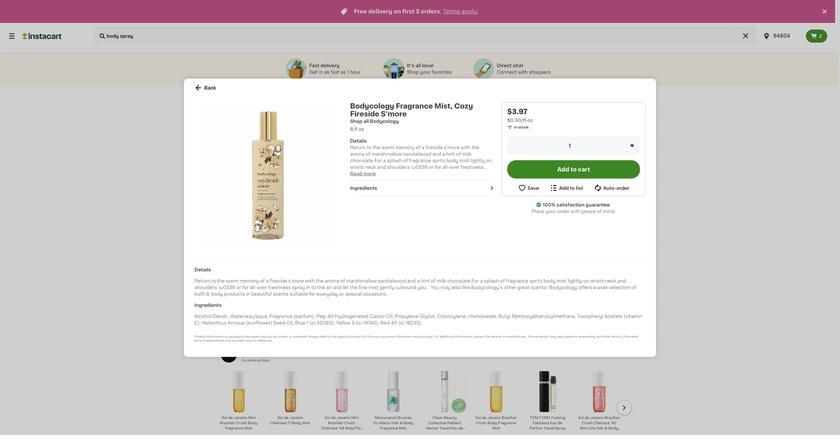 Task type: vqa. For each thing, say whether or not it's contained in the screenshot.
the Payment
no



Task type: locate. For each thing, give the bounding box(es) containing it.
to
[[367, 145, 372, 150], [571, 167, 577, 172], [370, 171, 374, 176], [570, 186, 575, 190], [211, 279, 216, 283], [312, 285, 316, 290], [327, 335, 331, 338]]

spray inside return to the warm memory of a fireside s'more with the aroma of marshmallow  sandalwood and a hint of milk chocolate.for a splash of fragrance  spritz body mist lightly on wrists  neck and shoulders \u0336 or for all-over freshness  spray in to the air and let the fine mist gently surround you. . you may also like bodycology's other great scents! bodycology offers a wide selection of bath & body products in beautiful scents suitable for everyday or special occasions.
[[292, 285, 305, 290]]

products
[[468, 184, 489, 189], [224, 292, 245, 296]]

freshness up bodycology fragrance mist, cherry blossom
[[268, 285, 291, 290]]

travel down fabulous
[[544, 427, 555, 430]]

4 sol from the left
[[476, 416, 481, 420]]

\u0336 for return to the warm memory of a fireside s'more with the aroma of marshmallow  sandalwood and a hint of milk chocolate.for a splash of fragrance  spritz body mist lightly on wrists  neck and shoulders \u0336 or for all-over freshness spray in to the air and let the fine mist gently surround you. . you may also like bodycology's other great scents! bodycology offers a wide selection of bath & body products in beautiful scents suitable for everyday or special occasions.
[[411, 165, 428, 169]]

free delivery on first 3 orders. terms apply.
[[354, 9, 479, 14]]

ariana grande body mist, sweet like candy image
[[372, 255, 415, 297]]

40
[[328, 314, 334, 319], [391, 321, 397, 325]]

(ci down propylene
[[399, 321, 404, 325]]

information,
[[455, 335, 473, 338]]

collective
[[428, 422, 447, 425]]

body fantasies fragrance body spray, vanilla image
[[578, 255, 621, 297]]

bodycology's inside return to the warm memory of a fireside s'more with the aroma of marshmallow  sandalwood and a hint of milk chocolate.for a splash of fragrance  spritz body mist lightly on wrists  neck and shoulders \u0336 or for all-over freshness spray in to the air and let the fine mist gently surround you. . you may also like bodycology's other great scents! bodycology offers a wide selection of bath & body products in beautiful scents suitable for everyday or special occasions.
[[391, 178, 422, 182]]

100% satisfaction guarantee
[[543, 203, 610, 207]]

add
[[558, 167, 570, 172], [560, 186, 569, 190]]

you. inside return to the warm memory of a fireside s'more with the aroma of marshmallow  sandalwood and a hint of milk chocolate.for a splash of fragrance  spritz body mist lightly on wrists  neck and shoulders \u0336 or for all-over freshness spray in to the air and let the fine mist gently surround you. . you may also like bodycology's other great scents! bodycology offers a wide selection of bath & body products in beautiful scents suitable for everyday or special occasions.
[[476, 171, 486, 176]]

0 vertical spatial everyday
[[421, 191, 442, 196]]

bodycology for bodycology fragrance mist, cherry blossom
[[270, 301, 292, 304]]

factors.
[[612, 335, 623, 338]]

0 horizontal spatial parfum
[[433, 432, 446, 435]]

marshmallow inside return to the warm memory of a fireside s'more with the aroma of marshmallow  sandalwood and a hint of milk chocolate.for a splash of fragrance  spritz body mist lightly on wrists  neck and shoulders \u0336 or for all-over freshness  spray in to the air and let the fine mist gently surround you. . you may also like bodycology's other great scents! bodycology offers a wide selection of bath & body products in beautiful scents suitable for everyday or special occasions.
[[347, 279, 377, 283]]

fragrance
[[409, 158, 431, 163], [507, 279, 529, 283]]

fine
[[417, 171, 426, 176], [359, 285, 368, 290]]

thousand inside a thousand wishes travel size fine fragrance mist
[[328, 185, 346, 188]]

also for return to the warm memory of a fireside s'more with the aroma of marshmallow  sandalwood and a hint of milk chocolate.for a splash of fragrance  spritz body mist lightly on wrists  neck and shoulders \u0336 or for all-over freshness spray in to the air and let the fine mist gently surround you. . you may also like bodycology's other great scents! bodycology offers a wide selection of bath & body products in beautiful scents suitable for everyday or special occasions.
[[371, 178, 381, 182]]

sandalwood inside return to the warm memory of a fireside s'more with the aroma of marshmallow  sandalwood and a hint of milk chocolate.for a splash of fragrance  spritz body mist lightly on wrists  neck and shoulders \u0336 or for all-over freshness  spray in to the air and let the fine mist gently surround you. . you may also like bodycology's other great scents! bodycology offers a wide selection of bath & body products in beautiful scents suitable for everyday or special occasions.
[[378, 279, 406, 283]]

oz inside bodycology fragrance mist, cozy fireside s'more shop all bodycology 8 fl oz
[[359, 127, 364, 131]]

$0.50/fl
[[508, 118, 527, 122]]

all- for return to the warm memory of a fireside s'more with the aroma of marshmallow  sandalwood and a hint of milk chocolate.for a splash of fragrance  spritz body mist lightly on wrists  neck and shoulders \u0336 or for all-over freshness  spray in to the air and let the fine mist gently surround you. . you may also like bodycology's other great scents! bodycology offers a wide selection of bath & body products in beautiful scents suitable for everyday or special occasions.
[[250, 285, 257, 290]]

selection inside return to the warm memory of a fireside s'more with the aroma of marshmallow  sandalwood and a hint of milk chocolate.for a splash of fragrance  spritz body mist lightly on wrists  neck and shoulders \u0336 or for all-over freshness  spray in to the air and let the fine mist gently surround you. . you may also like bodycology's other great scents! bodycology offers a wide selection of bath & body products in beautiful scents suitable for everyday or special occasions.
[[610, 285, 631, 290]]

a
[[422, 145, 425, 150], [443, 152, 445, 156], [383, 158, 386, 163], [394, 184, 397, 189], [266, 279, 269, 283], [417, 279, 420, 283], [481, 279, 483, 283], [594, 285, 596, 290]]

. for return to the warm memory of a fireside s'more with the aroma of marshmallow  sandalwood and a hint of milk chocolate.for a splash of fragrance  spritz body mist lightly on wrists  neck and shoulders \u0336 or for all-over freshness  spray in to the air and let the fine mist gently surround you. . you may also like bodycology's other great scents! bodycology offers a wide selection of bath & body products in beautiful scents suitable for everyday or special occasions.
[[429, 285, 430, 290]]

item carousel region
[[216, 136, 632, 223], [216, 252, 632, 339], [216, 368, 632, 435]]

1 horizontal spatial oil,
[[386, 314, 394, 319]]

you. for return to the warm memory of a fireside s'more with the aroma of marshmallow  sandalwood and a hint of milk chocolate.for a splash of fragrance  spritz body mist lightly on wrists  neck and shoulders \u0336 or for all-over freshness spray in to the air and let the fine mist gently surround you. . you may also like bodycology's other great scents! bodycology offers a wide selection of bath & body products in beautiful scents suitable for everyday or special occasions.
[[476, 171, 486, 176]]

parfum down fabulous
[[530, 427, 543, 430]]

add for add to cart
[[558, 167, 570, 172]]

s'more down 'details' button
[[444, 145, 460, 150]]

1 a from the left
[[273, 185, 275, 188]]

prices inside "bath & body works delivery by 5:50pm in-store prices"
[[258, 127, 270, 131]]

strawberry inside strawberry pound cake fine fragrance mist
[[377, 185, 397, 188]]

fireside for return to the warm memory of a fireside s'more with the aroma of marshmallow  sandalwood and a hint of milk chocolate.for a splash of fragrance  spritz body mist lightly on wrists  neck and shoulders \u0336 or for all-over freshness spray in to the air and let the fine mist gently surround you. . you may also like bodycology's other great scents! bodycology offers a wide selection of bath & body products in beautiful scents suitable for everyday or special occasions.
[[426, 145, 443, 150]]

sol de janeiro mini brazilian crush body fragrance mist image
[[218, 371, 260, 413]]

sol down sol de janeiro mini brazilian crush body fragrance mist image
[[222, 416, 227, 420]]

return for return to the warm memory of a fireside s'more with the aroma of marshmallow  sandalwood and a hint of milk chocolate.for a splash of fragrance  spritz body mist lightly on wrists  neck and shoulders \u0336 or for all-over freshness spray in to the air and let the fine mist gently surround you. . you may also like bodycology's other great scents! bodycology offers a wide selection of bath & body products in beautiful scents suitable for everyday or special occasions.
[[350, 145, 366, 150]]

1 thousand from the left
[[276, 185, 294, 188]]

prices down the 5:50pm
[[258, 127, 270, 131]]

0 vertical spatial delivery
[[369, 9, 392, 14]]

over inside return to the warm memory of a fireside s'more with the aroma of marshmallow  sandalwood and a hint of milk chocolate.for a splash of fragrance  spritz body mist lightly on wrists  neck and shoulders \u0336 or for all-over freshness  spray in to the air and let the fine mist gently surround you. . you may also like bodycology's other great scents! bodycology offers a wide selection of bath & body products in beautiful scents suitable for everyday or special occasions.
[[257, 285, 267, 290]]

add to list button
[[550, 184, 583, 192]]

sol for sol de janeiro brazilian crush body fragrance mist
[[476, 416, 481, 420]]

sol for sol de janeiro cheirosa 71 body mist
[[278, 416, 283, 420]]

thousand for size
[[328, 185, 346, 188]]

1 horizontal spatial fine
[[417, 171, 426, 176]]

1 vertical spatial bodycology's
[[471, 285, 503, 290]]

wide for return to the warm memory of a fireside s'more with the aroma of marshmallow  sandalwood and a hint of milk chocolate.for a splash of fragrance  spritz body mist lightly on wrists  neck and shoulders \u0336 or for all-over freshness spray in to the air and let the fine mist gently surround you. . you may also like bodycology's other great scents! bodycology offers a wide selection of bath & body products in beautiful scents suitable for everyday or special occasions.
[[398, 184, 409, 189]]

0 vertical spatial bath
[[439, 184, 449, 189]]

warm for return to the warm memory of a fireside s'more with the aroma of marshmallow  sandalwood and a hint of milk chocolate.for a splash of fragrance  spritz body mist lightly on wrists  neck and shoulders \u0336 or for all-over freshness  spray in to the air and let the fine mist gently surround you. . you may also like bodycology's other great scents! bodycology offers a wide selection of bath & body products in beautiful scents suitable for everyday or special occasions.
[[226, 279, 239, 283]]

auto-order
[[604, 186, 630, 190]]

offers up body fantasies fragrance body spray, vanilla on the right bottom
[[579, 285, 592, 290]]

0 vertical spatial you
[[350, 178, 359, 182]]

let up the pound
[[401, 171, 407, 176]]

air up bodycology fragrance mist, cozy fireside s'more
[[326, 285, 332, 290]]

2 information from the left
[[395, 335, 412, 338]]

2 a from the left
[[324, 185, 327, 188]]

offers inside return to the warm memory of a fireside s'more with the aroma of marshmallow  sandalwood and a hint of milk chocolate.for a splash of fragrance  spritz body mist lightly on wrists  neck and shoulders \u0336 or for all-over freshness spray in to the air and let the fine mist gently surround you. . you may also like bodycology's other great scents! bodycology offers a wide selection of bath & body products in beautiful scents suitable for everyday or special occasions.
[[380, 184, 393, 189]]

chocolate.for for return to the warm memory of a fireside s'more with the aroma of marshmallow  sandalwood and a hint of milk chocolate.for a splash of fragrance  spritz body mist lightly on wrists  neck and shoulders \u0336 or for all-over freshness spray in to the air and let the fine mist gently surround you. . you may also like bodycology's other great scents! bodycology offers a wide selection of bath & body products in beautiful scents suitable for everyday or special occasions.
[[350, 158, 382, 163]]

memory down 'details' button
[[396, 145, 415, 150]]

de for sol de janeiro cheirosa 71 body mist
[[284, 416, 289, 420]]

1 horizontal spatial over
[[450, 165, 460, 169]]

snowflakes for fine
[[239, 185, 260, 188]]

store down bath
[[247, 127, 257, 131]]

fine up bodycology fragrance mist, cozy fireside s'more
[[359, 285, 368, 290]]

mist
[[460, 158, 470, 163], [427, 171, 437, 176], [557, 279, 567, 283], [369, 285, 379, 290]]

1 vertical spatial let
[[343, 285, 349, 290]]

5 sol from the left
[[579, 416, 584, 420]]

0 horizontal spatial wrists
[[350, 165, 364, 169]]

everyday inside return to the warm memory of a fireside s'more with the aroma of marshmallow  sandalwood and a hint of milk chocolate.for a splash of fragrance  spritz body mist lightly on wrists  neck and shoulders \u0336 or for all-over freshness  spray in to the air and let the fine mist gently surround you. . you may also like bodycology's other great scents! bodycology offers a wide selection of bath & body products in beautiful scents suitable for everyday or special occasions.
[[317, 292, 338, 296]]

a thousand wishes travel size fine fragrance mist button
[[319, 139, 365, 204]]

fine
[[505, 185, 513, 188], [245, 190, 253, 194], [273, 190, 280, 194], [348, 190, 356, 194], [385, 190, 393, 194], [530, 190, 538, 194], [582, 190, 589, 194]]

a thousand wishes travel size fine fragrance mist image
[[321, 139, 363, 181]]

0 vertical spatial spritz
[[433, 158, 445, 163]]

strawberry
[[218, 185, 238, 188], [377, 185, 397, 188], [527, 185, 547, 188]]

more
[[364, 171, 376, 176]]

1 horizontal spatial parfum
[[530, 427, 543, 430]]

0 horizontal spatial a
[[273, 185, 275, 188]]

0 horizontal spatial with
[[305, 279, 315, 283]]

1 horizontal spatial 1
[[569, 143, 571, 148]]

1 horizontal spatial you.
[[476, 171, 486, 176]]

aroma up the read
[[350, 152, 365, 156]]

vary
[[557, 335, 564, 338]]

spray
[[350, 171, 363, 176], [292, 285, 305, 290]]

0 horizontal spatial ingredients
[[195, 303, 222, 307]]

delivery for fast
[[321, 63, 340, 68]]

red
[[381, 321, 390, 325]]

everyday
[[421, 191, 442, 196], [317, 292, 338, 296]]

to right bodycology fragrance mist, cherry blossom image
[[312, 285, 316, 290]]

occasions. for return to the warm memory of a fireside s'more with the aroma of marshmallow  sandalwood and a hint of milk chocolate.for a splash of fragrance  spritz body mist lightly on wrists  neck and shoulders \u0336 or for all-over freshness  spray in to the air and let the fine mist gently surround you. . you may also like bodycology's other great scents! bodycology offers a wide selection of bath & body products in beautiful scents suitable for everyday or special occasions.
[[363, 292, 388, 296]]

gently up castor at the left bottom of page
[[380, 285, 395, 290]]

memory for return to the warm memory of a fireside s'more with the aroma of marshmallow  sandalwood and a hint of milk chocolate.for a splash of fragrance  spritz body mist lightly on wrists  neck and shoulders \u0336 or for all-over freshness  spray in to the air and let the fine mist gently surround you. . you may also like bodycology's other great scents! bodycology offers a wide selection of bath & body products in beautiful scents suitable for everyday or special occasions.
[[240, 279, 259, 283]]

travel right luminous
[[599, 185, 610, 188]]

scents for return to the warm memory of a fireside s'more with the aroma of marshmallow  sandalwood and a hint of milk chocolate.for a splash of fragrance  spritz body mist lightly on wrists  neck and shoulders \u0336 or for all-over freshness spray in to the air and let the fine mist gently surround you. . you may also like bodycology's other great scents! bodycology offers a wide selection of bath & body products in beautiful scents suitable for everyday or special occasions.
[[377, 191, 393, 196]]

bodycology fragrance mist, cozy fireside s'more image
[[200, 107, 336, 244], [321, 255, 363, 297]]

crush inside sol de janeiro brazilian crush cheirosa '40 bom dia hair & body fragrance mist
[[582, 422, 593, 425]]

cozy for bodycology fragrance mist, cozy fireside s'more shop all bodycology 8 fl oz
[[455, 102, 473, 109]]

1 vertical spatial selection
[[610, 285, 631, 290]]

strawberry snowflakes travel size fine fragrance mist
[[218, 185, 260, 199]]

0 horizontal spatial aroma
[[325, 279, 339, 283]]

you. up glycol,
[[418, 285, 428, 290]]

hint
[[446, 152, 455, 156], [421, 279, 430, 283]]

item carousel region for walmart
[[216, 252, 632, 339]]

information up sephora show all 20 items element
[[395, 335, 412, 338]]

parfum down nectar
[[433, 432, 446, 435]]

1 vertical spatial other
[[504, 285, 517, 290]]

0 horizontal spatial gently
[[380, 285, 395, 290]]

2 mini from the left
[[351, 416, 359, 420]]

0 horizontal spatial thousand
[[276, 185, 294, 188]]

bodycology inside bodycology fragrance mist, coconut hibiscus
[[218, 301, 240, 304]]

2 prices from the top
[[258, 359, 270, 363]]

wrists for return to the warm memory of a fireside s'more with the aroma of marshmallow  sandalwood and a hint of milk chocolate.for a splash of fragrance  spritz body mist lightly on wrists  neck and shoulders \u0336 or for all-over freshness  spray in to the air and let the fine mist gently surround you. . you may also like bodycology's other great scents! bodycology offers a wide selection of bath & body products in beautiful scents suitable for everyday or special occasions.
[[591, 279, 604, 283]]

1 horizontal spatial bodycology's
[[471, 285, 503, 290]]

bodycology's for return to the warm memory of a fireside s'more with the aroma of marshmallow  sandalwood and a hint of milk chocolate.for a splash of fragrance  spritz body mist lightly on wrists  neck and shoulders \u0336 or for all-over freshness  spray in to the air and let the fine mist gently surround you. . you may also like bodycology's other great scents! bodycology offers a wide selection of bath & body products in beautiful scents suitable for everyday or special occasions.
[[471, 285, 503, 290]]

splash for return to the warm memory of a fireside s'more with the aroma of marshmallow  sandalwood and a hint of milk chocolate.for a splash of fragrance  spritz body mist lightly on wrists  neck and shoulders \u0336 or for all-over freshness spray in to the air and let the fine mist gently surround you. . you may also like bodycology's other great scents! bodycology offers a wide selection of bath & body products in beautiful scents suitable for everyday or special occasions.
[[387, 158, 402, 163]]

wishes for fine
[[346, 185, 360, 188]]

fireside inside return to the warm memory of a fireside s'more with the aroma of marshmallow  sandalwood and a hint of milk chocolate.for a splash of fragrance  spritz body mist lightly on wrists  neck and shoulders \u0336 or for all-over freshness spray in to the air and let the fine mist gently surround you. . you may also like bodycology's other great scents! bodycology offers a wide selection of bath & body products in beautiful scents suitable for everyday or special occasions.
[[426, 145, 443, 150]]

product
[[195, 335, 206, 338]]

thousand down the 'seller'
[[276, 185, 294, 188]]

sol for sol de janeiro mini brazilian crush body fragrance mist
[[222, 416, 227, 420]]

on up body fantasies fragrance body spray, vanilla on the right bottom
[[584, 279, 589, 283]]

aroma for return to the warm memory of a fireside s'more with the aroma of marshmallow  sandalwood and a hint of milk chocolate.for a splash of fragrance  spritz body mist lightly on wrists  neck and shoulders \u0336 or for all-over freshness spray in to the air and let the fine mist gently surround you. . you may also like bodycology's other great scents! bodycology offers a wide selection of bath & body products in beautiful scents suitable for everyday or special occasions.
[[350, 152, 365, 156]]

freshness for return to the warm memory of a fireside s'more with the aroma of marshmallow  sandalwood and a hint of milk chocolate.for a splash of fragrance  spritz body mist lightly on wrists  neck and shoulders \u0336 or for all-over freshness  spray in to the air and let the fine mist gently surround you. . you may also like bodycology's other great scents! bodycology offers a wide selection of bath & body products in beautiful scents suitable for everyday or special occasions.
[[268, 285, 291, 290]]

the
[[373, 145, 381, 150], [472, 145, 480, 150], [376, 171, 383, 176], [408, 171, 416, 176], [488, 185, 494, 188], [217, 279, 225, 283], [316, 279, 324, 283], [318, 285, 325, 290], [350, 285, 358, 290], [331, 335, 336, 338], [368, 335, 372, 338], [486, 335, 491, 338]]

marshmallow for return to the warm memory of a fireside s'more with the aroma of marshmallow  sandalwood and a hint of milk chocolate.for a splash of fragrance  spritz body mist lightly on wrists  neck and shoulders \u0336 or for all-over freshness  spray in to the air and let the fine mist gently surround you. . you may also like bodycology's other great scents! bodycology offers a wide selection of bath & body products in beautiful scents suitable for everyday or special occasions.
[[347, 279, 377, 283]]

gently inside return to the warm memory of a fireside s'more with the aroma of marshmallow  sandalwood and a hint of milk chocolate.for a splash of fragrance  spritz body mist lightly on wrists  neck and shoulders \u0336 or for all-over freshness spray in to the air and let the fine mist gently surround you. . you may also like bodycology's other great scents! bodycology offers a wide selection of bath & body products in beautiful scents suitable for everyday or special occasions.
[[438, 171, 453, 176]]

0 horizontal spatial warm
[[226, 279, 239, 283]]

lightly
[[471, 158, 485, 163], [568, 279, 582, 283]]

de inside sol de janeiro mini brazilian crush cheirosa '68 beija flor hair & body fragra
[[331, 416, 336, 420]]

0 vertical spatial surround
[[454, 171, 475, 176]]

a down best
[[273, 185, 275, 188]]

freshness for return to the warm memory of a fireside s'more with the aroma of marshmallow  sandalwood and a hint of milk chocolate.for a splash of fragrance  spritz body mist lightly on wrists  neck and shoulders \u0336 or for all-over freshness spray in to the air and let the fine mist gently surround you. . you may also like bodycology's other great scents! bodycology offers a wide selection of bath & body products in beautiful scents suitable for everyday or special occasions.
[[461, 165, 484, 169]]

lightly inside return to the warm memory of a fireside s'more with the aroma of marshmallow  sandalwood and a hint of milk chocolate.for a splash of fragrance  spritz body mist lightly on wrists  neck and shoulders \u0336 or for all-over freshness  spray in to the air and let the fine mist gently surround you. . you may also like bodycology's other great scents! bodycology offers a wide selection of bath & body products in beautiful scents suitable for everyday or special occasions.
[[568, 279, 582, 283]]

warm inside return to the warm memory of a fireside s'more with the aroma of marshmallow  sandalwood and a hint of milk chocolate.for a splash of fragrance  spritz body mist lightly on wrists  neck and shoulders \u0336 or for all-over freshness  spray in to the air and let the fine mist gently surround you. . you may also like bodycology's other great scents! bodycology offers a wide selection of bath & body products in beautiful scents suitable for everyday or special occasions.
[[226, 279, 239, 283]]

freshness
[[461, 165, 484, 169], [268, 285, 291, 290]]

like left aeropostale body mist, peach + daisy "image"
[[463, 285, 470, 290]]

neck up the "fantasies"
[[606, 279, 617, 283]]

2 janeiro from the left
[[290, 416, 303, 420]]

delivery down the walmart
[[244, 238, 260, 241]]

1 horizontal spatial all
[[416, 63, 421, 68]]

all
[[416, 63, 421, 68], [364, 119, 369, 123]]

bath for return to the warm memory of a fireside s'more with the aroma of marshmallow  sandalwood and a hint of milk chocolate.for a splash of fragrance  spritz body mist lightly on wrists  neck and shoulders \u0336 or for all-over freshness  spray in to the air and let the fine mist gently surround you. . you may also like bodycology's other great scents! bodycology offers a wide selection of bath & body products in beautiful scents suitable for everyday or special occasions.
[[195, 292, 205, 296]]

on up into
[[486, 158, 492, 163]]

is
[[203, 339, 205, 342]]

special
[[449, 191, 466, 196], [345, 292, 362, 296]]

0 vertical spatial spray
[[555, 427, 566, 430]]

neck for return to the warm memory of a fireside s'more with the aroma of marshmallow  sandalwood and a hint of milk chocolate.for a splash of fragrance  spritz body mist lightly on wrists  neck and shoulders \u0336 or for all-over freshness  spray in to the air and let the fine mist gently surround you. . you may also like bodycology's other great scents! bodycology offers a wide selection of bath & body products in beautiful scents suitable for everyday or special occasions.
[[606, 279, 617, 283]]

warm for return to the warm memory of a fireside s'more with the aroma of marshmallow  sandalwood and a hint of milk chocolate.for a splash of fragrance  spritz body mist lightly on wrists  neck and shoulders \u0336 or for all-over freshness spray in to the air and let the fine mist gently surround you. . you may also like bodycology's other great scents! bodycology offers a wide selection of bath & body products in beautiful scents suitable for everyday or special occasions.
[[382, 145, 394, 150]]

de inside sol de janeiro mini brazilian crush body fragrance mist
[[228, 416, 233, 420]]

0 horizontal spatial air
[[326, 285, 332, 290]]

1 vertical spatial item carousel region
[[216, 252, 632, 339]]

2 sol from the left
[[278, 416, 283, 420]]

you. for return to the warm memory of a fireside s'more with the aroma of marshmallow  sandalwood and a hint of milk chocolate.for a splash of fragrance  spritz body mist lightly on wrists  neck and shoulders \u0336 or for all-over freshness  spray in to the air and let the fine mist gently surround you. . you may also like bodycology's other great scents! bodycology offers a wide selection of bath & body products in beautiful scents suitable for everyday or special occasions.
[[418, 285, 428, 290]]

kenneth cole fragrance mist, for her image
[[527, 255, 569, 297]]

radiant
[[448, 422, 461, 425]]

beautiful for return to the warm memory of a fireside s'more with the aroma of marshmallow  sandalwood and a hint of milk chocolate.for a splash of fragrance  spritz body mist lightly on wrists  neck and shoulders \u0336 or for all-over freshness  spray in to the air and let the fine mist gently surround you. . you may also like bodycology's other great scents! bodycology offers a wide selection of bath & body products in beautiful scents suitable for everyday or special occasions.
[[252, 292, 272, 296]]

let inside return to the warm memory of a fireside s'more with the aroma of marshmallow  sandalwood and a hint of milk chocolate.for a splash of fragrance  spritz body mist lightly on wrists  neck and shoulders \u0336 or for all-over freshness spray in to the air and let the fine mist gently surround you. . you may also like bodycology's other great scents! bodycology offers a wide selection of bath & body products in beautiful scents suitable for everyday or special occasions.
[[401, 171, 407, 176]]

fragrance inside bodycology fragrance mist, cozy fireside s'more shop all bodycology 8 fl oz
[[396, 102, 433, 109]]

0 horizontal spatial memory
[[240, 279, 259, 283]]

spray
[[555, 427, 566, 430], [447, 432, 457, 435]]

fireside up shop
[[350, 110, 380, 117]]

beautiful down read more
[[356, 191, 376, 196]]

in- down bath
[[242, 127, 247, 131]]

in-store prices
[[242, 359, 270, 363]]

3 sol from the left
[[325, 416, 330, 420]]

over inside return to the warm memory of a fireside s'more with the aroma of marshmallow  sandalwood and a hint of milk chocolate.for a splash of fragrance  spritz body mist lightly on wrists  neck and shoulders \u0336 or for all-over freshness spray in to the air and let the fine mist gently surround you. . you may also like bodycology's other great scents! bodycology offers a wide selection of bath & body products in beautiful scents suitable for everyday or special occasions.
[[450, 165, 460, 169]]

memory for return to the warm memory of a fireside s'more with the aroma of marshmallow  sandalwood and a hint of milk chocolate.for a splash of fragrance  spritz body mist lightly on wrists  neck and shoulders \u0336 or for all-over freshness spray in to the air and let the fine mist gently surround you. . you may also like bodycology's other great scents! bodycology offers a wide selection of bath & body products in beautiful scents suitable for everyday or special occasions.
[[396, 145, 415, 150]]

mist, inside bodycology fragrance mist, cozy fireside s'more
[[325, 306, 334, 309]]

& inside "bath & body works delivery by 5:50pm in-store prices"
[[253, 115, 257, 120]]

bodycology for bodycology fragrance mist, coconut hibiscus
[[218, 301, 240, 304]]

also up octocrylene,
[[452, 285, 461, 290]]

0 horizontal spatial delivery
[[321, 63, 340, 68]]

0 horizontal spatial hair
[[321, 432, 329, 435]]

milk inside return to the warm memory of a fireside s'more with the aroma of marshmallow  sandalwood and a hint of milk chocolate.for a splash of fragrance  spritz body mist lightly on wrists  neck and shoulders \u0336 or for all-over freshness  spray in to the air and let the fine mist gently surround you. . you may also like bodycology's other great scents! bodycology offers a wide selection of bath & body products in beautiful scents suitable for everyday or special occasions.
[[437, 279, 446, 283]]

hair inside sol de janeiro brazilian crush cheirosa '40 bom dia hair & body fragrance mist
[[597, 427, 604, 430]]

lightly for return to the warm memory of a fireside s'more with the aroma of marshmallow  sandalwood and a hint of milk chocolate.for a splash of fragrance  spritz body mist lightly on wrists  neck and shoulders \u0336 or for all-over freshness  spray in to the air and let the fine mist gently surround you. . you may also like bodycology's other great scents! bodycology offers a wide selection of bath & body products in beautiful scents suitable for everyday or special occasions.
[[568, 279, 582, 283]]

instacart logo image
[[22, 32, 62, 40]]

chat
[[513, 63, 524, 68]]

ingredients down read more
[[350, 186, 377, 190]]

fragrance inside return to the warm memory of a fireside s'more with the aroma of marshmallow  sandalwood and a hint of milk chocolate.for a splash of fragrance  spritz body mist lightly on wrists  neck and shoulders \u0336 or for all-over freshness  spray in to the air and let the fine mist gently surround you. . you may also like bodycology's other great scents! bodycology offers a wide selection of bath & body products in beautiful scents suitable for everyday or special occasions.
[[507, 279, 529, 283]]

you up glycol,
[[431, 285, 440, 290]]

snowflakes for mist
[[548, 185, 569, 188]]

milk for return to the warm memory of a fireside s'more with the aroma of marshmallow  sandalwood and a hint of milk chocolate.for a splash of fragrance  spritz body mist lightly on wrists  neck and shoulders \u0336 or for all-over freshness spray in to the air and let the fine mist gently surround you. . you may also like bodycology's other great scents! bodycology offers a wide selection of bath & body products in beautiful scents suitable for everyday or special occasions.
[[462, 152, 472, 156]]

janeiro for cheirosa
[[337, 416, 350, 420]]

1 vertical spatial fireside
[[270, 279, 287, 283]]

janeiro up dia
[[591, 416, 604, 420]]

shoulders
[[387, 165, 410, 169], [195, 285, 217, 290]]

mist inside a thousand wishes fine fragrance mist
[[300, 190, 308, 194]]

to left bodycology fragrance mist, coconut hibiscus 'image'
[[211, 279, 216, 283]]

spritz for return to the warm memory of a fireside s'more with the aroma of marshmallow  sandalwood and a hint of milk chocolate.for a splash of fragrance  spritz body mist lightly on wrists  neck and shoulders \u0336 or for all-over freshness  spray in to the air and let the fine mist gently surround you. . you may also like bodycology's other great scents! bodycology offers a wide selection of bath & body products in beautiful scents suitable for everyday or special occasions.
[[530, 279, 543, 283]]

homosalate,
[[468, 314, 498, 319]]

de for sol de janeiro brazilian crush cheirosa '40 bom dia hair & body fragrance mist
[[585, 416, 590, 420]]

1 horizontal spatial fireside
[[426, 145, 443, 150]]

you. up into
[[476, 171, 486, 176]]

great up ingredients button
[[437, 178, 449, 182]]

luminous travel size fine fragrance mist image
[[578, 139, 621, 181]]

gently up ingredients button
[[438, 171, 453, 176]]

strawberry down strawberry snowflakes travel size fine fragrance mist image
[[218, 185, 238, 188]]

you. inside return to the warm memory of a fireside s'more with the aroma of marshmallow  sandalwood and a hint of milk chocolate.for a splash of fragrance  spritz body mist lightly on wrists  neck and shoulders \u0336 or for all-over freshness  spray in to the air and let the fine mist gently surround you. . you may also like bodycology's other great scents! bodycology offers a wide selection of bath & body products in beautiful scents suitable for everyday or special occasions.
[[418, 285, 428, 290]]

de inside sol de janeiro cheirosa 71 body mist
[[284, 416, 289, 420]]

other
[[424, 178, 436, 182], [504, 285, 517, 290], [603, 335, 611, 338]]

aroma inside return to the warm memory of a fireside s'more with the aroma of marshmallow  sandalwood and a hint of milk chocolate.for a splash of fragrance  spritz body mist lightly on wrists  neck and shoulders \u0336 or for all-over freshness  spray in to the air and let the fine mist gently surround you. . you may also like bodycology's other great scents! bodycology offers a wide selection of bath & body products in beautiful scents suitable for everyday or special occasions.
[[325, 279, 339, 283]]

0 vertical spatial offers
[[380, 184, 393, 189]]

1 horizontal spatial all-
[[443, 165, 450, 169]]

milk inside return to the warm memory of a fireside s'more with the aroma of marshmallow  sandalwood and a hint of milk chocolate.for a splash of fragrance  spritz body mist lightly on wrists  neck and shoulders \u0336 or for all-over freshness spray in to the air and let the fine mist gently surround you. . you may also like bodycology's other great scents! bodycology offers a wide selection of bath & body products in beautiful scents suitable for everyday or special occasions.
[[462, 152, 472, 156]]

occasions. up castor at the left bottom of page
[[363, 292, 388, 296]]

mist, inside bodycology fragrance mist, cozy fireside s'more shop all bodycology 8 fl oz
[[435, 102, 453, 109]]

suitable up blossom
[[290, 292, 308, 296]]

0 vertical spatial item carousel region
[[216, 136, 632, 223]]

1 store from the top
[[247, 127, 257, 131]]

travel down collective
[[440, 427, 450, 430]]

0 horizontal spatial all-
[[250, 285, 257, 290]]

1 sol from the left
[[222, 416, 227, 420]]

bodycology fragrance mist, coconut hibiscus button
[[216, 255, 262, 314]]

bath for return to the warm memory of a fireside s'more with the aroma of marshmallow  sandalwood and a hint of milk chocolate.for a splash of fragrance  spritz body mist lightly on wrists  neck and shoulders \u0336 or for all-over freshness spray in to the air and let the fine mist gently surround you. . you may also like bodycology's other great scents! bodycology offers a wide selection of bath & body products in beautiful scents suitable for everyday or special occasions.
[[439, 184, 449, 189]]

special inside return to the warm memory of a fireside s'more with the aroma of marshmallow  sandalwood and a hint of milk chocolate.for a splash of fragrance  spritz body mist lightly on wrists  neck and shoulders \u0336 or for all-over freshness  spray in to the air and let the fine mist gently surround you. . you may also like bodycology's other great scents! bodycology offers a wide selection of bath & body products in beautiful scents suitable for everyday or special occasions.
[[345, 292, 362, 296]]

for up ingredients button
[[435, 165, 442, 169]]

you inside return to the warm memory of a fireside s'more with the aroma of marshmallow  sandalwood and a hint of milk chocolate.for a splash of fragrance  spritz body mist lightly on wrists  neck and shoulders \u0336 or for all-over freshness spray in to the air and let the fine mist gently surround you. . you may also like bodycology's other great scents! bodycology offers a wide selection of bath & body products in beautiful scents suitable for everyday or special occasions.
[[350, 178, 359, 182]]

s'more for return to the warm memory of a fireside s'more with the aroma of marshmallow  sandalwood and a hint of milk chocolate.for a splash of fragrance  spritz body mist lightly on wrists  neck and shoulders \u0336 or for all-over freshness spray in to the air and let the fine mist gently surround you. . you may also like bodycology's other great scents! bodycology offers a wide selection of bath & body products in beautiful scents suitable for everyday or special occasions.
[[444, 145, 460, 150]]

cozy
[[455, 102, 473, 109], [334, 306, 344, 309]]

5
[[352, 321, 355, 325]]

hint right ariana grande body mist, sweet like candy "image"
[[421, 279, 430, 283]]

delivery inside 'walmart delivery by 5:55pm'
[[244, 238, 260, 241]]

place
[[532, 209, 545, 214]]

suitable for return to the warm memory of a fireside s'more with the aroma of marshmallow  sandalwood and a hint of milk chocolate.for a splash of fragrance  spritz body mist lightly on wrists  neck and shoulders \u0336 or for all-over freshness spray in to the air and let the fine mist gently surround you. . you may also like bodycology's other great scents! bodycology offers a wide selection of bath & body products in beautiful scents suitable for everyday or special occasions.
[[394, 191, 412, 196]]

2 strawberry from the left
[[377, 185, 397, 188]]

s'more
[[444, 145, 460, 150], [288, 279, 304, 283]]

1 horizontal spatial surround
[[454, 171, 475, 176]]

you for return to the warm memory of a fireside s'more with the aroma of marshmallow  sandalwood and a hint of milk chocolate.for a splash of fragrance  spritz body mist lightly on wrists  neck and shoulders \u0336 or for all-over freshness spray in to the air and let the fine mist gently surround you. . you may also like bodycology's other great scents! bodycology offers a wide selection of bath & body products in beautiful scents suitable for everyday or special occasions.
[[350, 178, 359, 182]]

janeiro inside sol de janeiro mini brazilian crush cheirosa '68 beija flor hair & body fragra
[[337, 416, 350, 420]]

for right product
[[363, 335, 367, 338]]

body fantasies fragrance body spray, vanilla button
[[576, 255, 623, 320]]

2 thousand from the left
[[328, 185, 346, 188]]

1 vertical spatial suitable
[[290, 292, 308, 296]]

to inside button
[[570, 186, 575, 190]]

1 horizontal spatial milk
[[462, 152, 472, 156]]

bodycology inside bodycology fragrance mist, cozy fireside s'more
[[321, 301, 343, 304]]

a thousand wishes fine fragrance mist
[[273, 185, 308, 194]]

travel down 'a thousand wishes travel size fine fragrance mist' image
[[328, 190, 339, 194]]

cheirosa left '68
[[322, 427, 338, 430]]

1 up the add to cart button
[[569, 143, 571, 148]]

fine inside return to the warm memory of a fireside s'more with the aroma of marshmallow  sandalwood and a hint of milk chocolate.for a splash of fragrance  spritz body mist lightly on wrists  neck and shoulders \u0336 or for all-over freshness  spray in to the air and let the fine mist gently surround you. . you may also like bodycology's other great scents! bodycology offers a wide selection of bath & body products in beautiful scents suitable for everyday or special occasions.
[[359, 285, 368, 290]]

71
[[287, 422, 291, 425]]

fireside for bodycology fragrance mist, cozy fireside s'more shop all bodycology 8 fl oz
[[350, 110, 380, 117]]

sol up bom
[[579, 416, 584, 420]]

cart
[[578, 167, 590, 172]]

tom
[[530, 416, 539, 420]]

fantasies
[[596, 301, 613, 304]]

item carousel region containing bodycology fragrance mist, coconut hibiscus
[[216, 252, 632, 339]]

1 snowflakes from the left
[[239, 185, 260, 188]]

0 horizontal spatial bath
[[195, 292, 205, 296]]

4 crush from the left
[[582, 422, 593, 425]]

de for sol de janeiro mini brazilian crush cheirosa '68 beija flor hair & body fragra
[[331, 416, 336, 420]]

selection
[[410, 184, 432, 189], [610, 285, 631, 290]]

1 wishes from the left
[[295, 185, 308, 188]]

like up cake on the left top
[[382, 178, 389, 182]]

3 janeiro from the left
[[337, 416, 350, 420]]

ingredients
[[350, 186, 377, 190], [195, 303, 222, 307]]

cherry
[[281, 306, 293, 309]]

0 horizontal spatial (ci
[[310, 321, 316, 325]]

travel inside a thousand wishes travel size fine fragrance mist
[[328, 190, 339, 194]]

2 crush from the left
[[345, 422, 355, 425]]

memory up bodycology fragrance mist, coconut hibiscus
[[240, 279, 259, 283]]

3 item carousel region from the top
[[216, 368, 632, 435]]

1 vertical spatial 1
[[307, 321, 309, 325]]

contact
[[474, 335, 485, 338]]

0 horizontal spatial return
[[195, 279, 210, 283]]

0 vertical spatial also
[[371, 178, 381, 182]]

0 horizontal spatial wishes
[[295, 185, 308, 188]]

1 vertical spatial eau
[[451, 427, 458, 430]]

2 snowflakes from the left
[[548, 185, 569, 188]]

warm up bodycology fragrance mist, coconut hibiscus
[[226, 279, 239, 283]]

2 vertical spatial other
[[603, 335, 611, 338]]

shoulders up alcohol
[[195, 285, 217, 290]]

5 janeiro from the left
[[591, 416, 604, 420]]

marshmallow for return to the warm memory of a fireside s'more with the aroma of marshmallow  sandalwood and a hint of milk chocolate.for a splash of fragrance  spritz body mist lightly on wrists  neck and shoulders \u0336 or for all-over freshness spray in to the air and let the fine mist gently surround you. . you may also like bodycology's other great scents! bodycology offers a wide selection of bath & body products in beautiful scents suitable for everyday or special occasions.
[[372, 152, 402, 156]]

bodycology inside bodycology fragrance mist, cherry blossom
[[270, 301, 292, 304]]

bodycology's inside return to the warm memory of a fireside s'more with the aroma of marshmallow  sandalwood and a hint of milk chocolate.for a splash of fragrance  spritz body mist lightly on wrists  neck and shoulders \u0336 or for all-over freshness  spray in to the air and let the fine mist gently surround you. . you may also like bodycology's other great scents! bodycology offers a wide selection of bath & body products in beautiful scents suitable for everyday or special occasions.
[[471, 285, 503, 290]]

0 vertical spatial all-
[[443, 165, 450, 169]]

0 horizontal spatial everyday
[[317, 292, 338, 296]]

other inside 'product information or packaging displayed may not be current or complete. always refer to the physical product for the most accurate information and warnings. for additional information, contact the retailer or manufacturer. *actual weight may vary based on seasonality and other factors. estimated price is approximate and provided only for reference.'
[[603, 335, 611, 338]]

all- inside return to the warm memory of a fireside s'more with the aroma of marshmallow  sandalwood and a hint of milk chocolate.for a splash of fragrance  spritz body mist lightly on wrists  neck and shoulders \u0336 or for all-over freshness  spray in to the air and let the fine mist gently surround you. . you may also like bodycology's other great scents! bodycology offers a wide selection of bath & body products in beautiful scents suitable for everyday or special occasions.
[[250, 285, 257, 290]]

fine up ingredients button
[[417, 171, 426, 176]]

1 mini from the left
[[248, 416, 256, 420]]

1 vertical spatial beautiful
[[252, 292, 272, 296]]

2 item carousel region from the top
[[216, 252, 632, 339]]

1 horizontal spatial scents!
[[531, 285, 548, 290]]

may up octocrylene,
[[441, 285, 451, 290]]

other up butyl
[[504, 285, 517, 290]]

details
[[350, 139, 367, 143], [195, 267, 211, 272]]

0 horizontal spatial details
[[195, 267, 211, 272]]

chocolate.for inside return to the warm memory of a fireside s'more with the aroma of marshmallow  sandalwood and a hint of milk chocolate.for a splash of fragrance  spritz body mist lightly on wrists  neck and shoulders \u0336 or for all-over freshness spray in to the air and let the fine mist gently surround you. . you may also like bodycology's other great scents! bodycology offers a wide selection of bath & body products in beautiful scents suitable for everyday or special occasions.
[[350, 158, 382, 163]]

item carousel region containing sol de janeiro mini brazilian crush body fragrance mist
[[216, 368, 632, 435]]

stock
[[519, 125, 529, 129]]

selection right the pound
[[410, 184, 432, 189]]

fireside
[[426, 145, 443, 150], [270, 279, 287, 283]]

products left night in the top right of the page
[[468, 184, 489, 189]]

read more button
[[350, 170, 376, 177]]

2 vertical spatial hair
[[321, 432, 329, 435]]

& inside moroccanoil brumes du maroc hair & body fragrance mist
[[400, 422, 403, 425]]

1 horizontal spatial warm
[[382, 145, 394, 150]]

fragrance for return to the warm memory of a fireside s'more with the aroma of marshmallow  sandalwood and a hint of milk chocolate.for a splash of fragrance  spritz body mist lightly on wrists  neck and shoulders \u0336 or for all-over freshness spray in to the air and let the fine mist gently surround you. . you may also like bodycology's other great scents! bodycology offers a wide selection of bath & body products in beautiful scents suitable for everyday or special occasions.
[[409, 158, 431, 163]]

snowflakes down strawberry snowflakes travel size fine fragrance mist image
[[239, 185, 260, 188]]

1 vertical spatial you.
[[418, 285, 428, 290]]

0 horizontal spatial lightly
[[471, 158, 485, 163]]

spritz inside return to the warm memory of a fireside s'more with the aroma of marshmallow  sandalwood and a hint of milk chocolate.for a splash of fragrance  spritz body mist lightly on wrists  neck and shoulders \u0336 or for all-over freshness spray in to the air and let the fine mist gently surround you. . you may also like bodycology's other great scents! bodycology offers a wide selection of bath & body products in beautiful scents suitable for everyday or special occasions.
[[433, 158, 445, 163]]

bodycology's up homosalate,
[[471, 285, 503, 290]]

aroma up bodycology fragrance mist, cozy fireside s'more
[[325, 279, 339, 283]]

s'more
[[381, 110, 407, 117], [336, 311, 348, 315]]

40 up 42090),
[[328, 314, 334, 319]]

night
[[495, 185, 505, 188]]

splash inside return to the warm memory of a fireside s'more with the aroma of marshmallow  sandalwood and a hint of milk chocolate.for a splash of fragrance  spritz body mist lightly on wrists  neck and shoulders \u0336 or for all-over freshness spray in to the air and let the fine mist gently surround you. . you may also like bodycology's other great scents! bodycology offers a wide selection of bath & body products in beautiful scents suitable for everyday or special occasions.
[[387, 158, 402, 163]]

0 horizontal spatial strawberry
[[218, 185, 238, 188]]

1 vertical spatial spray
[[447, 432, 457, 435]]

1 item carousel region from the top
[[216, 136, 632, 223]]

3 strawberry from the left
[[527, 185, 547, 188]]

shoulders up the pound
[[387, 165, 410, 169]]

spray up bodycology fragrance mist, cherry blossom
[[292, 285, 305, 290]]

sol de janeiro brazilian crush cheirosa '40 bom dia hair & body fragrance mist image
[[578, 371, 621, 413]]

1 horizontal spatial everyday
[[421, 191, 442, 196]]

suitable inside return to the warm memory of a fireside s'more with the aroma of marshmallow  sandalwood and a hint of milk chocolate.for a splash of fragrance  spritz body mist lightly on wrists  neck and shoulders \u0336 or for all-over freshness  spray in to the air and let the fine mist gently surround you. . you may also like bodycology's other great scents! bodycology offers a wide selection of bath & body products in beautiful scents suitable for everyday or special occasions.
[[290, 292, 308, 296]]

you down the read
[[350, 178, 359, 182]]

fast
[[309, 63, 320, 68]]

travel
[[599, 185, 610, 188], [225, 190, 236, 194], [328, 190, 339, 194], [440, 427, 450, 430], [544, 427, 555, 430]]

3
[[416, 9, 420, 14]]

snowflakes
[[239, 185, 260, 188], [548, 185, 569, 188]]

cheirosa inside sol de janeiro cheirosa 71 body mist
[[270, 422, 287, 425]]

gently
[[438, 171, 453, 176], [380, 285, 395, 290]]

2 delivery from the top
[[244, 238, 260, 241]]

0 vertical spatial .
[[487, 171, 488, 176]]

0 horizontal spatial 1
[[307, 321, 309, 325]]

offers up cake on the left top
[[380, 184, 393, 189]]

travel inside strawberry snowflakes travel size fine fragrance mist
[[225, 190, 236, 194]]

0 vertical spatial fine
[[417, 171, 426, 176]]

information up approximate
[[207, 335, 224, 338]]

spritz for return to the warm memory of a fireside s'more with the aroma of marshmallow  sandalwood and a hint of milk chocolate.for a splash of fragrance  spritz body mist lightly on wrists  neck and shoulders \u0336 or for all-over freshness spray in to the air and let the fine mist gently surround you. . you may also like bodycology's other great scents! bodycology offers a wide selection of bath & body products in beautiful scents suitable for everyday or special occasions.
[[433, 158, 445, 163]]

scents! for return to the warm memory of a fireside s'more with the aroma of marshmallow  sandalwood and a hint of milk chocolate.for a splash of fragrance  spritz body mist lightly on wrists  neck and shoulders \u0336 or for all-over freshness spray in to the air and let the fine mist gently surround you. . you may also like bodycology's other great scents! bodycology offers a wide selection of bath & body products in beautiful scents suitable for everyday or special occasions.
[[450, 178, 467, 182]]

all- for return to the warm memory of a fireside s'more with the aroma of marshmallow  sandalwood and a hint of milk chocolate.for a splash of fragrance  spritz body mist lightly on wrists  neck and shoulders \u0336 or for all-over freshness spray in to the air and let the fine mist gently surround you. . you may also like bodycology's other great scents! bodycology offers a wide selection of bath & body products in beautiful scents suitable for everyday or special occasions.
[[443, 165, 450, 169]]

delivery
[[369, 9, 392, 14], [321, 63, 340, 68]]

1 janeiro from the left
[[234, 416, 247, 420]]

1 horizontal spatial a
[[324, 185, 327, 188]]

1 vertical spatial products
[[224, 292, 245, 296]]

add for add to list
[[560, 186, 569, 190]]

s'more for return to the warm memory of a fireside s'more with the aroma of marshmallow  sandalwood and a hint of milk chocolate.for a splash of fragrance  spritz body mist lightly on wrists  neck and shoulders \u0336 or for all-over freshness  spray in to the air and let the fine mist gently surround you. . you may also like bodycology's other great scents! bodycology offers a wide selection of bath & body products in beautiful scents suitable for everyday or special occasions.
[[288, 279, 304, 283]]

1 vertical spatial bath
[[195, 292, 205, 296]]

thousand for fragrance
[[276, 185, 294, 188]]

2 wishes from the left
[[346, 185, 360, 188]]

1 crush from the left
[[236, 422, 247, 425]]

bodycology
[[350, 102, 395, 109], [350, 184, 378, 189], [549, 285, 578, 290], [218, 301, 240, 304], [270, 301, 292, 304], [321, 301, 343, 304]]

strawberry inside strawberry snowflakes travel size fine fragrance mist
[[218, 185, 238, 188]]

bodycology fragrance mist, coconut hibiscus
[[218, 301, 260, 309]]

fragrance for return to the warm memory of a fireside s'more with the aroma of marshmallow  sandalwood and a hint of milk chocolate.for a splash of fragrance  spritz body mist lightly on wrists  neck and shoulders \u0336 or for all-over freshness  spray in to the air and let the fine mist gently surround you. . you may also like bodycology's other great scents! bodycology offers a wide selection of bath & body products in beautiful scents suitable for everyday or special occasions.
[[507, 279, 529, 283]]

everyday for return to the warm memory of a fireside s'more with the aroma of marshmallow  sandalwood and a hint of milk chocolate.for a splash of fragrance  spritz body mist lightly on wrists  neck and shoulders \u0336 or for all-over freshness spray in to the air and let the fine mist gently surround you. . you may also like bodycology's other great scents! bodycology offers a wide selection of bath & body products in beautiful scents suitable for everyday or special occasions.
[[421, 191, 442, 196]]

sol de janeiro mini brazilian crush cheirosa '68 beija flor hair & body fragra button
[[319, 370, 365, 435]]

1 vertical spatial order
[[558, 209, 570, 214]]

0 vertical spatial shoulders
[[387, 165, 410, 169]]

mist, for bodycology fragrance mist, cozy fireside s'more shop all bodycology 8 fl oz
[[435, 102, 453, 109]]

1 vertical spatial special
[[345, 292, 362, 296]]

0 horizontal spatial \u0336
[[219, 285, 235, 290]]

delivery right "free"
[[369, 9, 392, 14]]

selection inside return to the warm memory of a fireside s'more with the aroma of marshmallow  sandalwood and a hint of milk chocolate.for a splash of fragrance  spritz body mist lightly on wrists  neck and shoulders \u0336 or for all-over freshness spray in to the air and let the fine mist gently surround you. . you may also like bodycology's other great scents! bodycology offers a wide selection of bath & body products in beautiful scents suitable for everyday or special occasions.
[[410, 184, 432, 189]]

4 janeiro from the left
[[488, 416, 501, 420]]

suitable
[[394, 191, 412, 196], [290, 292, 308, 296]]

hint down 'details' button
[[446, 152, 455, 156]]

1 vertical spatial lightly
[[568, 279, 582, 283]]

0 horizontal spatial fine
[[359, 285, 368, 290]]

details button
[[350, 138, 494, 144]]

fireside up hydrogenated
[[345, 306, 359, 309]]

delivery right fast
[[321, 63, 340, 68]]

snowflakes up the 100%
[[548, 185, 569, 188]]

1 strawberry from the left
[[218, 185, 238, 188]]

wishes down a thousand wishes fine fragrance mist image
[[295, 185, 308, 188]]

aeropostale body mist, peach + daisy image
[[475, 255, 518, 297]]

fireside down 'details' button
[[426, 145, 443, 150]]

wrists for return to the warm memory of a fireside s'more with the aroma of marshmallow  sandalwood and a hint of milk chocolate.for a splash of fragrance  spritz body mist lightly on wrists  neck and shoulders \u0336 or for all-over freshness spray in to the air and let the fine mist gently surround you. . you may also like bodycology's other great scents! bodycology offers a wide selection of bath & body products in beautiful scents suitable for everyday or special occasions.
[[350, 165, 364, 169]]

fl
[[355, 127, 358, 131]]

0 horizontal spatial information
[[207, 335, 224, 338]]

crush inside sol de janeiro mini brazilian crush body fragrance mist
[[236, 422, 247, 425]]

0 vertical spatial special
[[449, 191, 466, 196]]

on inside limited time offer region
[[394, 9, 401, 14]]

oz right fl
[[359, 127, 364, 131]]

1 prices from the top
[[258, 127, 270, 131]]

mini up flor
[[351, 416, 359, 420]]

0 vertical spatial s'more
[[444, 145, 460, 150]]

0 vertical spatial store
[[247, 127, 257, 131]]

cheirosa up dia
[[594, 422, 610, 425]]

pound
[[398, 185, 410, 188]]

surround inside return to the warm memory of a fireside s'more with the aroma of marshmallow  sandalwood and a hint of milk chocolate.for a splash of fragrance  spritz body mist lightly on wrists  neck and shoulders \u0336 or for all-over freshness  spray in to the air and let the fine mist gently surround you. . you may also like bodycology's other great scents! bodycology offers a wide selection of bath & body products in beautiful scents suitable for everyday or special occasions.
[[396, 285, 417, 290]]

1 horizontal spatial you
[[431, 285, 440, 290]]

occasions. down into
[[467, 191, 492, 196]]

janeiro inside sol de janeiro brazilian crush cheirosa '40 bom dia hair & body fragrance mist
[[591, 416, 604, 420]]

sol de janeiro cheirosa 71 body mist
[[270, 416, 310, 425]]

delivery down bath
[[244, 122, 260, 125]]

1 by from the top
[[261, 122, 265, 125]]

janeiro inside sol de janeiro cheirosa 71 body mist
[[290, 416, 303, 420]]

1 vertical spatial in-
[[242, 359, 247, 363]]

also inside return to the warm memory of a fireside s'more with the aroma of marshmallow  sandalwood and a hint of milk chocolate.for a splash of fragrance  spritz body mist lightly on wrists  neck and shoulders \u0336 or for all-over freshness  spray in to the air and let the fine mist gently surround you. . you may also like bodycology's other great scents! bodycology offers a wide selection of bath & body products in beautiful scents suitable for everyday or special occasions.
[[452, 285, 461, 290]]

1 horizontal spatial eau
[[550, 422, 557, 425]]

oil, up red
[[386, 314, 394, 319]]

sol down sol de janeiro cheirosa 71 body mist image
[[278, 416, 283, 420]]

warm down bodycology
[[382, 145, 394, 150]]

1 vertical spatial sandalwood
[[378, 279, 406, 283]]

products for return to the warm memory of a fireside s'more with the aroma of marshmallow  sandalwood and a hint of milk chocolate.for a splash of fragrance  spritz body mist lightly on wrists  neck and shoulders \u0336 or for all-over freshness  spray in to the air and let the fine mist gently surround you. . you may also like bodycology's other great scents! bodycology offers a wide selection of bath & body products in beautiful scents suitable for everyday or special occasions.
[[224, 292, 245, 296]]

spray down the radiant
[[447, 432, 457, 435]]

1 vertical spatial prices
[[258, 359, 270, 363]]

scents inside return to the warm memory of a fireside s'more with the aroma of marshmallow  sandalwood and a hint of milk chocolate.for a splash of fragrance  spritz body mist lightly on wrists  neck and shoulders \u0336 or for all-over freshness spray in to the air and let the fine mist gently surround you. . you may also like bodycology's other great scents! bodycology offers a wide selection of bath & body products in beautiful scents suitable for everyday or special occasions.
[[377, 191, 393, 196]]

1 horizontal spatial cheirosa
[[322, 427, 338, 430]]

1 vertical spatial you
[[431, 285, 440, 290]]

let up bodycology fragrance mist, cozy fireside s'more
[[343, 285, 349, 290]]

let inside return to the warm memory of a fireside s'more with the aroma of marshmallow  sandalwood and a hint of milk chocolate.for a splash of fragrance  spritz body mist lightly on wrists  neck and shoulders \u0336 or for all-over freshness  spray in to the air and let the fine mist gently surround you. . you may also like bodycology's other great scents! bodycology offers a wide selection of bath & body products in beautiful scents suitable for everyday or special occasions.
[[343, 285, 349, 290]]

bom
[[580, 427, 589, 430]]

0 vertical spatial add
[[558, 167, 570, 172]]

1 vertical spatial parfum
[[433, 432, 446, 435]]

snowflakes inside strawberry snowflakes travel size fine fragrance mist
[[239, 185, 260, 188]]

wishes for mist
[[295, 185, 308, 188]]

\u0336 up bodycology fragrance mist, coconut hibiscus
[[219, 285, 235, 290]]

mini
[[248, 416, 256, 420], [351, 416, 359, 420]]

local
[[422, 63, 434, 68]]

bath & body works show all 20 items element
[[241, 114, 570, 121]]

occasions.
[[467, 191, 492, 196], [363, 292, 388, 296]]

sol de janeiro brazilian crush body fragrance mist image
[[475, 371, 518, 413]]

0 horizontal spatial you.
[[418, 285, 428, 290]]

wide inside return to the warm memory of a fireside s'more with the aroma of marshmallow  sandalwood and a hint of milk chocolate.for a splash of fragrance  spritz body mist lightly on wrists  neck and shoulders \u0336 or for all-over freshness  spray in to the air and let the fine mist gently surround you. . you may also like bodycology's other great scents! bodycology offers a wide selection of bath & body products in beautiful scents suitable for everyday or special occasions.
[[597, 285, 608, 290]]

5:55pm
[[266, 238, 281, 241]]

1 delivery from the top
[[244, 122, 260, 125]]

mini for sol de janeiro mini brazilian crush body fragrance mist
[[248, 416, 256, 420]]

freshness inside return to the warm memory of a fireside s'more with the aroma of marshmallow  sandalwood and a hint of milk chocolate.for a splash of fragrance  spritz body mist lightly on wrists  neck and shoulders \u0336 or for all-over freshness spray in to the air and let the fine mist gently surround you. . you may also like bodycology's other great scents! bodycology offers a wide selection of bath & body products in beautiful scents suitable for everyday or special occasions.
[[461, 165, 484, 169]]

with
[[461, 145, 471, 150], [571, 209, 581, 214], [305, 279, 315, 283]]

strawberry snowflakes fine fragrance mist image
[[527, 139, 569, 181]]

0 vertical spatial lightly
[[471, 158, 485, 163]]

on left first
[[394, 9, 401, 14]]

2 horizontal spatial other
[[603, 335, 611, 338]]

also inside return to the warm memory of a fireside s'more with the aroma of marshmallow  sandalwood and a hint of milk chocolate.for a splash of fragrance  spritz body mist lightly on wrists  neck and shoulders \u0336 or for all-over freshness spray in to the air and let the fine mist gently surround you. . you may also like bodycology's other great scents! bodycology offers a wide selection of bath & body products in beautiful scents suitable for everyday or special occasions.
[[371, 178, 381, 182]]

40 right red
[[391, 321, 397, 325]]

selection for return to the warm memory of a fireside s'more with the aroma of marshmallow  sandalwood and a hint of milk chocolate.for a splash of fragrance  spritz body mist lightly on wrists  neck and shoulders \u0336 or for all-over freshness  spray in to the air and let the fine mist gently surround you. . you may also like bodycology's other great scents! bodycology offers a wide selection of bath & body products in beautiful scents suitable for everyday or special occasions.
[[610, 285, 631, 290]]

2 by from the top
[[261, 238, 265, 241]]

0 horizontal spatial scents!
[[450, 178, 467, 182]]

0 vertical spatial neck
[[365, 165, 376, 169]]

1 horizontal spatial wide
[[597, 285, 608, 290]]

occasions. for return to the warm memory of a fireside s'more with the aroma of marshmallow  sandalwood and a hint of milk chocolate.for a splash of fragrance  spritz body mist lightly on wrists  neck and shoulders \u0336 or for all-over freshness spray in to the air and let the fine mist gently surround you. . you may also like bodycology's other great scents! bodycology offers a wide selection of bath & body products in beautiful scents suitable for everyday or special occasions.
[[467, 191, 492, 196]]

cheirosa
[[270, 422, 287, 425], [594, 422, 610, 425], [322, 427, 338, 430]]

1 vertical spatial marshmallow
[[347, 279, 377, 283]]

all- inside return to the warm memory of a fireside s'more with the aroma of marshmallow  sandalwood and a hint of milk chocolate.for a splash of fragrance  spritz body mist lightly on wrists  neck and shoulders \u0336 or for all-over freshness spray in to the air and let the fine mist gently surround you. . you may also like bodycology's other great scents! bodycology offers a wide selection of bath & body products in beautiful scents suitable for everyday or special occasions.
[[443, 165, 450, 169]]

gently for return to the warm memory of a fireside s'more with the aroma of marshmallow  sandalwood and a hint of milk chocolate.for a splash of fragrance  spritz body mist lightly on wrists  neck and shoulders \u0336 or for all-over freshness spray in to the air and let the fine mist gently surround you. . you may also like bodycology's other great scents! bodycology offers a wide selection of bath & body products in beautiful scents suitable for everyday or special occasions.
[[438, 171, 453, 176]]

1 horizontal spatial details
[[350, 139, 367, 143]]

janeiro up '68
[[337, 416, 350, 420]]

scents! inside return to the warm memory of a fireside s'more with the aroma of marshmallow  sandalwood and a hint of milk chocolate.for a splash of fragrance  spritz body mist lightly on wrists  neck and shoulders \u0336 or for all-over freshness  spray in to the air and let the fine mist gently surround you. . you may also like bodycology's other great scents! bodycology offers a wide selection of bath & body products in beautiful scents suitable for everyday or special occasions.
[[531, 285, 548, 290]]

splash inside return to the warm memory of a fireside s'more with the aroma of marshmallow  sandalwood and a hint of milk chocolate.for a splash of fragrance  spritz body mist lightly on wrists  neck and shoulders \u0336 or for all-over freshness  spray in to the air and let the fine mist gently surround you. . you may also like bodycology's other great scents! bodycology offers a wide selection of bath & body products in beautiful scents suitable for everyday or special occasions.
[[484, 279, 499, 283]]

like for return to the warm memory of a fireside s'more with the aroma of marshmallow  sandalwood and a hint of milk chocolate.for a splash of fragrance  spritz body mist lightly on wrists  neck and shoulders \u0336 or for all-over freshness spray in to the air and let the fine mist gently surround you. . you may also like bodycology's other great scents! bodycology offers a wide selection of bath & body products in beautiful scents suitable for everyday or special occasions.
[[382, 178, 389, 182]]

s'more up bodycology
[[381, 110, 407, 117]]

0 vertical spatial parfum
[[530, 427, 543, 430]]

read more
[[350, 171, 376, 176]]

1 in- from the top
[[242, 127, 247, 131]]

marshmallow
[[372, 152, 402, 156], [347, 279, 377, 283]]

aeropostale blushing body mist image
[[424, 255, 466, 297]]

3 crush from the left
[[476, 422, 487, 425]]

(sunflower)
[[246, 321, 272, 325]]

bath up alcohol
[[195, 292, 205, 296]]

scents for return to the warm memory of a fireside s'more with the aroma of marshmallow  sandalwood and a hint of milk chocolate.for a splash of fragrance  spritz body mist lightly on wrists  neck and shoulders \u0336 or for all-over freshness  spray in to the air and let the fine mist gently surround you. . you may also like bodycology's other great scents! bodycology offers a wide selection of bath & body products in beautiful scents suitable for everyday or special occasions.
[[273, 292, 289, 296]]

a inside a thousand wishes fine fragrance mist
[[273, 185, 275, 188]]

crush down sol de janeiro mini brazilian crush body fragrance mist image
[[236, 422, 247, 425]]

to right refer
[[327, 335, 331, 338]]

to right the read
[[370, 171, 374, 176]]

chocolate.for
[[350, 158, 382, 163], [448, 279, 479, 283]]

0 horizontal spatial like
[[382, 178, 389, 182]]

fine inside a thousand wishes fine fragrance mist
[[273, 190, 280, 194]]

special inside return to the warm memory of a fireside s'more with the aroma of marshmallow  sandalwood and a hint of milk chocolate.for a splash of fragrance  spritz body mist lightly on wrists  neck and shoulders \u0336 or for all-over freshness spray in to the air and let the fine mist gently surround you. . you may also like bodycology's other great scents! bodycology offers a wide selection of bath & body products in beautiful scents suitable for everyday or special occasions.
[[449, 191, 466, 196]]

wrists
[[350, 165, 364, 169], [591, 279, 604, 283]]

beauty
[[444, 416, 457, 420]]

great inside return to the warm memory of a fireside s'more with the aroma of marshmallow  sandalwood and a hint of milk chocolate.for a splash of fragrance  spritz body mist lightly on wrists  neck and shoulders \u0336 or for all-over freshness spray in to the air and let the fine mist gently surround you. . you may also like bodycology's other great scents! bodycology offers a wide selection of bath & body products in beautiful scents suitable for everyday or special occasions.
[[437, 178, 449, 182]]

bodycology's up the pound
[[391, 178, 422, 182]]

wide inside return to the warm memory of a fireside s'more with the aroma of marshmallow  sandalwood and a hint of milk chocolate.for a splash of fragrance  spritz body mist lightly on wrists  neck and shoulders \u0336 or for all-over freshness spray in to the air and let the fine mist gently surround you. . you may also like bodycology's other great scents! bodycology offers a wide selection of bath & body products in beautiful scents suitable for everyday or special occasions.
[[398, 184, 409, 189]]



Task type: describe. For each thing, give the bounding box(es) containing it.
shoulders for return to the warm memory of a fireside s'more with the aroma of marshmallow  sandalwood and a hint of milk chocolate.for a splash of fragrance  spritz body mist lightly on wrists  neck and shoulders \u0336 or for all-over freshness spray in to the air and let the fine mist gently surround you. . you may also like bodycology's other great scents! bodycology offers a wide selection of bath & body products in beautiful scents suitable for everyday or special occasions.
[[387, 165, 410, 169]]

spray for return to the warm memory of a fireside s'more with the aroma of marshmallow  sandalwood and a hint of milk chocolate.for a splash of fragrance  spritz body mist lightly on wrists  neck and shoulders \u0336 or for all-over freshness spray in to the air and let the fine mist gently surround you. . you may also like bodycology's other great scents! bodycology offers a wide selection of bath & body products in beautiful scents suitable for everyday or special occasions.
[[350, 171, 363, 176]]

2 in- from the top
[[242, 359, 247, 363]]

walmart delivery by 5:55pm
[[241, 231, 281, 241]]

clean beauty collective radiant nectar travel eau de parfum spray image
[[424, 371, 466, 413]]

\u0336 for return to the warm memory of a fireside s'more with the aroma of marshmallow  sandalwood and a hint of milk chocolate.for a splash of fragrance  spritz body mist lightly on wrists  neck and shoulders \u0336 or for all-over freshness  spray in to the air and let the fine mist gently surround you. . you may also like bodycology's other great scents! bodycology offers a wide selection of bath & body products in beautiful scents suitable for everyday or special occasions.
[[219, 285, 235, 290]]

oz inside $3.97 $0.50/fl oz
[[528, 118, 533, 122]]

sol de janeiro cheirosa 71 body mist button
[[267, 370, 314, 430]]

spray,
[[609, 306, 620, 309]]

0 horizontal spatial oil,
[[287, 321, 294, 325]]

fine inside a thousand wishes travel size fine fragrance mist
[[348, 190, 356, 194]]

1 vertical spatial ingredients
[[195, 303, 222, 307]]

over for return to the warm memory of a fireside s'more with the aroma of marshmallow  sandalwood and a hint of milk chocolate.for a splash of fragrance  spritz body mist lightly on wrists  neck and shoulders \u0336 or for all-over freshness spray in to the air and let the fine mist gently surround you. . you may also like bodycology's other great scents! bodycology offers a wide selection of bath & body products in beautiful scents suitable for everyday or special occasions.
[[450, 165, 460, 169]]

be
[[273, 335, 277, 338]]

may left the vary
[[550, 335, 557, 338]]

delivery inside "bath & body works delivery by 5:50pm in-store prices"
[[244, 122, 260, 125]]

spray inside tom ford fucking fabulous eau de parfum travel spray
[[555, 427, 566, 430]]

brazilian inside sol de janeiro mini brazilian crush body fragrance mist
[[220, 422, 235, 425]]

order inside button
[[617, 186, 630, 190]]

not
[[267, 335, 272, 338]]

parfum inside tom ford fucking fabulous eau de parfum travel spray
[[530, 427, 543, 430]]

to inside button
[[571, 167, 577, 172]]

moroccanoil
[[375, 416, 397, 420]]

& inside sol de janeiro mini brazilian crush cheirosa '68 beija flor hair & body fragra
[[330, 432, 333, 435]]

body inside sol de janeiro brazilian crush cheirosa '40 bom dia hair & body fragrance mist
[[609, 427, 618, 430]]

bodycology fragrance mist, cozy fireside s'more button
[[319, 255, 365, 320]]

in down the read
[[350, 191, 354, 196]]

bodycology fragrance mist, coconut hibiscus image
[[218, 255, 260, 297]]

janeiro for mist
[[290, 416, 303, 420]]

fine inside into the night fine fragrance mist
[[505, 185, 513, 188]]

for up blossom
[[309, 292, 316, 296]]

wide for return to the warm memory of a fireside s'more with the aroma of marshmallow  sandalwood and a hint of milk chocolate.for a splash of fragrance  spritz body mist lightly on wrists  neck and shoulders \u0336 or for all-over freshness  spray in to the air and let the fine mist gently surround you. . you may also like bodycology's other great scents! bodycology offers a wide selection of bath & body products in beautiful scents suitable for everyday or special occasions.
[[597, 285, 608, 290]]

crush inside sol de janeiro mini brazilian crush cheirosa '68 beija flor hair & body fragra
[[345, 422, 355, 425]]

fragrance inside sol de janeiro brazilian crush cheirosa '40 bom dia hair & body fragrance mist
[[586, 432, 604, 435]]

1 information from the left
[[207, 335, 224, 338]]

fragrance inside sol de janeiro mini brazilian crush body fragrance mist
[[225, 427, 244, 430]]

16035).
[[406, 321, 423, 325]]

sol de janeiro brazilian crush cheirosa '40 bom dia hair & body fragrance mist button
[[576, 370, 623, 435]]

fragrance inside bodycology fragrance mist, cozy fireside s'more
[[344, 301, 362, 304]]

. for return to the warm memory of a fireside s'more with the aroma of marshmallow  sandalwood and a hint of milk chocolate.for a splash of fragrance  spritz body mist lightly on wrists  neck and shoulders \u0336 or for all-over freshness spray in to the air and let the fine mist gently surround you. . you may also like bodycology's other great scents! bodycology offers a wide selection of bath & body products in beautiful scents suitable for everyday or special occasions.
[[487, 171, 488, 176]]

sol de janeiro cheirosa 71 body mist image
[[269, 371, 312, 413]]

0 vertical spatial all
[[416, 63, 421, 68]]

the inside into the night fine fragrance mist
[[488, 185, 494, 188]]

accurate
[[382, 335, 395, 338]]

2 store from the top
[[247, 359, 257, 363]]

2
[[820, 34, 823, 38]]

fine for return to the warm memory of a fireside s'more with the aroma of marshmallow  sandalwood and a hint of milk chocolate.for a splash of fragrance  spritz body mist lightly on wrists  neck and shoulders \u0336 or for all-over freshness spray in to the air and let the fine mist gently surround you. . you may also like bodycology's other great scents! bodycology offers a wide selection of bath & body products in beautiful scents suitable for everyday or special occasions.
[[417, 171, 426, 176]]

fine inside strawberry snowflakes travel size fine fragrance mist
[[245, 190, 253, 194]]

read
[[350, 171, 363, 176]]

8
[[350, 127, 353, 131]]

fireside for return to the warm memory of a fireside s'more with the aroma of marshmallow  sandalwood and a hint of milk chocolate.for a splash of fragrance  spritz body mist lightly on wrists  neck and shoulders \u0336 or for all-over freshness  spray in to the air and let the fine mist gently surround you. . you may also like bodycology's other great scents! bodycology offers a wide selection of bath & body products in beautiful scents suitable for everyday or special occasions.
[[270, 279, 287, 283]]

blue
[[295, 321, 306, 325]]

mist inside sol de janeiro cheirosa 71 body mist
[[303, 422, 310, 425]]

19140),
[[363, 321, 379, 325]]

1 vertical spatial with
[[571, 209, 581, 214]]

bodycology fragrance mist, cherry blossom button
[[267, 255, 314, 314]]

0 vertical spatial oil,
[[386, 314, 394, 319]]

on inside return to the warm memory of a fireside s'more with the aroma of marshmallow  sandalwood and a hint of milk chocolate.for a splash of fragrance  spritz body mist lightly on wrists  neck and shoulders \u0336 or for all-over freshness  spray in to the air and let the fine mist gently surround you. . you may also like bodycology's other great scents! bodycology offers a wide selection of bath & body products in beautiful scents suitable for everyday or special occasions.
[[584, 279, 589, 283]]

parfum inside clean beauty collective radiant nectar travel eau de parfum spray
[[433, 432, 446, 435]]

$3.97 $0.50/fl oz
[[508, 108, 533, 122]]

by inside "bath & body works delivery by 5:50pm in-store prices"
[[261, 122, 265, 125]]

fragrance inside strawberry pound cake fine fragrance mist
[[394, 190, 412, 194]]

octocrylene,
[[437, 314, 467, 319]]

seed
[[274, 321, 285, 325]]

walmart show all 20 items element
[[241, 230, 570, 237]]

mist inside strawberry pound cake fine fragrance mist
[[389, 195, 397, 199]]

42090),
[[317, 321, 335, 325]]

details inside 'details' button
[[350, 139, 367, 143]]

lightly for return to the warm memory of a fireside s'more with the aroma of marshmallow  sandalwood and a hint of milk chocolate.for a splash of fragrance  spritz body mist lightly on wrists  neck and shoulders \u0336 or for all-over freshness spray in to the air and let the fine mist gently surround you. . you may also like bodycology's other great scents! bodycology offers a wide selection of bath & body products in beautiful scents suitable for everyday or special occasions.
[[471, 158, 485, 163]]

fragrance inside strawberry snowflakes fine fragrance mist
[[539, 190, 557, 194]]

hydrogenated
[[335, 314, 369, 319]]

ford
[[540, 416, 551, 420]]

fucking
[[552, 416, 566, 420]]

2 (ci from the left
[[356, 321, 362, 325]]

add to cart
[[558, 167, 590, 172]]

back
[[204, 85, 216, 90]]

travel inside tom ford fucking fabulous eau de parfum travel spray
[[544, 427, 555, 430]]

glycol,
[[420, 314, 436, 319]]

mist inside strawberry snowflakes travel size fine fragrance mist
[[244, 195, 252, 199]]

aroma for return to the warm memory of a fireside s'more with the aroma of marshmallow  sandalwood and a hint of milk chocolate.for a splash of fragrance  spritz body mist lightly on wrists  neck and shoulders \u0336 or for all-over freshness  spray in to the air and let the fine mist gently surround you. . you may also like bodycology's other great scents! bodycology offers a wide selection of bath & body products in beautiful scents suitable for everyday or special occasions.
[[325, 279, 339, 283]]

fragrance inside body fantasies fragrance body spray, vanilla
[[579, 306, 597, 309]]

sol de janeiro mini brazilian crush cheirosa '68 beija flor hair & body fragra
[[321, 416, 362, 435]]

body inside moroccanoil brumes du maroc hair & body fragrance mist
[[404, 422, 414, 425]]

on inside return to the warm memory of a fireside s'more with the aroma of marshmallow  sandalwood and a hint of milk chocolate.for a splash of fragrance  spritz body mist lightly on wrists  neck and shoulders \u0336 or for all-over freshness spray in to the air and let the fine mist gently surround you. . you may also like bodycology's other great scents! bodycology offers a wide selection of bath & body products in beautiful scents suitable for everyday or special occasions.
[[486, 158, 492, 163]]

clean beauty collective radiant nectar travel eau de parfum spray button
[[422, 370, 468, 435]]

strawberry snowflakes fine fragrance mist button
[[525, 139, 571, 198]]

bodycology fragrance mist, cherry blossom
[[270, 301, 311, 309]]

seasonality
[[579, 335, 596, 338]]

fine inside luminous travel size fine fragrance mist
[[582, 190, 589, 194]]

product
[[350, 335, 362, 338]]

0 horizontal spatial order
[[558, 209, 570, 214]]

neck for return to the warm memory of a fireside s'more with the aroma of marshmallow  sandalwood and a hint of milk chocolate.for a splash of fragrance  spritz body mist lightly on wrists  neck and shoulders \u0336 or for all-over freshness spray in to the air and let the fine mist gently surround you. . you may also like bodycology's other great scents! bodycology offers a wide selection of bath & body products in beautiful scents suitable for everyday or special occasions.
[[365, 165, 376, 169]]

moroccanoil brumes du maroc hair & body fragrance mist image
[[372, 371, 415, 413]]

offers for return to the warm memory of a fireside s'more with the aroma of marshmallow  sandalwood and a hint of milk chocolate.for a splash of fragrance  spritz body mist lightly on wrists  neck and shoulders \u0336 or for all-over freshness  spray in to the air and let the fine mist gently surround you. . you may also like bodycology's other great scents! bodycology offers a wide selection of bath & body products in beautiful scents suitable for everyday or special occasions.
[[579, 285, 592, 290]]

by inside 'walmart delivery by 5:55pm'
[[261, 238, 265, 241]]

selection for return to the warm memory of a fireside s'more with the aroma of marshmallow  sandalwood and a hint of milk chocolate.for a splash of fragrance  spritz body mist lightly on wrists  neck and shoulders \u0336 or for all-over freshness spray in to the air and let the fine mist gently surround you. . you may also like bodycology's other great scents! bodycology offers a wide selection of bath & body products in beautiful scents suitable for everyday or special occasions.
[[410, 184, 432, 189]]

a thousand wishes travel size fine fragrance mist
[[324, 185, 360, 199]]

fine inside strawberry snowflakes fine fragrance mist
[[530, 190, 538, 194]]

seller
[[279, 175, 288, 178]]

reference.
[[258, 339, 273, 342]]

orders.
[[421, 9, 442, 14]]

price
[[195, 339, 202, 342]]

mist, for bodycology fragrance mist, coconut hibiscus
[[218, 306, 227, 309]]

may up "reference." at bottom
[[260, 335, 267, 338]]

item carousel region containing strawberry snowflakes travel size fine fragrance mist
[[216, 136, 632, 223]]

s'more for bodycology fragrance mist, cozy fireside s'more shop all bodycology 8 fl oz
[[381, 110, 407, 117]]

ingredients inside button
[[350, 186, 377, 190]]

mist, for bodycology fragrance mist, cozy fireside s'more
[[325, 306, 334, 309]]

spray for return to the warm memory of a fireside s'more with the aroma of marshmallow  sandalwood and a hint of milk chocolate.for a splash of fragrance  spritz body mist lightly on wrists  neck and shoulders \u0336 or for all-over freshness  spray in to the air and let the fine mist gently surround you. . you may also like bodycology's other great scents! bodycology offers a wide selection of bath & body products in beautiful scents suitable for everyday or special occasions.
[[292, 285, 305, 290]]

1 vertical spatial 40
[[391, 321, 397, 325]]

100%
[[543, 203, 556, 207]]

your
[[546, 209, 556, 214]]

for right strawberry pound cake fine fragrance mist
[[413, 191, 420, 196]]

du
[[373, 422, 378, 425]]

let for return to the warm memory of a fireside s'more with the aroma of marshmallow  sandalwood and a hint of milk chocolate.for a splash of fragrance  spritz body mist lightly on wrists  neck and shoulders \u0336 or for all-over freshness spray in to the air and let the fine mist gently surround you. . you may also like bodycology's other great scents! bodycology offers a wide selection of bath & body products in beautiful scents suitable for everyday or special occasions.
[[401, 171, 407, 176]]

body inside sol de janeiro cheirosa 71 body mist
[[292, 422, 302, 425]]

in right the read
[[364, 171, 368, 176]]

sandalwood for return to the warm memory of a fireside s'more with the aroma of marshmallow  sandalwood and a hint of milk chocolate.for a splash of fragrance  spritz body mist lightly on wrists  neck and shoulders \u0336 or for all-over freshness  spray in to the air and let the fine mist gently surround you. . you may also like bodycology's other great scents! bodycology offers a wide selection of bath & body products in beautiful scents suitable for everyday or special occasions.
[[378, 279, 406, 283]]

0 vertical spatial bodycology fragrance mist, cozy fireside s'more image
[[200, 107, 336, 244]]

provided
[[232, 339, 245, 342]]

mist inside into the night fine fragrance mist
[[502, 190, 510, 194]]

vanilla
[[594, 311, 605, 315]]

place your order with peace of mind.
[[532, 209, 616, 214]]

suitable for return to the warm memory of a fireside s'more with the aroma of marshmallow  sandalwood and a hint of milk chocolate.for a splash of fragrance  spritz body mist lightly on wrists  neck and shoulders \u0336 or for all-over freshness  spray in to the air and let the fine mist gently surround you. . you may also like bodycology's other great scents! bodycology offers a wide selection of bath & body products in beautiful scents suitable for everyday or special occasions.
[[290, 292, 308, 296]]

surround for return to the warm memory of a fireside s'more with the aroma of marshmallow  sandalwood and a hint of milk chocolate.for a splash of fragrance  spritz body mist lightly on wrists  neck and shoulders \u0336 or for all-over freshness  spray in to the air and let the fine mist gently surround you. . you may also like bodycology's other great scents! bodycology offers a wide selection of bath & body products in beautiful scents suitable for everyday or special occasions.
[[396, 285, 417, 290]]

in stock
[[514, 125, 529, 129]]

brumes
[[398, 416, 412, 420]]

body inside sol de janeiro brazilian crush body fragrance mist
[[488, 422, 498, 425]]

bodycology fragrance mist, cherry blossom image
[[269, 255, 312, 297]]

may inside return to the warm memory of a fireside s'more with the aroma of marshmallow  sandalwood and a hint of milk chocolate.for a splash of fragrance  spritz body mist lightly on wrists  neck and shoulders \u0336 or for all-over freshness  spray in to the air and let the fine mist gently surround you. . you may also like bodycology's other great scents! bodycology offers a wide selection of bath & body products in beautiful scents suitable for everyday or special occasions.
[[441, 285, 451, 290]]

gently for return to the warm memory of a fireside s'more with the aroma of marshmallow  sandalwood and a hint of milk chocolate.for a splash of fragrance  spritz body mist lightly on wrists  neck and shoulders \u0336 or for all-over freshness  spray in to the air and let the fine mist gently surround you. . you may also like bodycology's other great scents! bodycology offers a wide selection of bath & body products in beautiful scents suitable for everyday or special occasions.
[[380, 285, 395, 290]]

strawberry pound cake fine fragrance mist image
[[372, 139, 415, 181]]

sol for sol de janeiro mini brazilian crush cheirosa '68 beija flor hair & body fragra
[[325, 416, 330, 420]]

de for sol de janeiro mini brazilian crush body fragrance mist
[[228, 416, 233, 420]]

hint for return to the warm memory of a fireside s'more with the aroma of marshmallow  sandalwood and a hint of milk chocolate.for a splash of fragrance  spritz body mist lightly on wrists  neck and shoulders \u0336 or for all-over freshness  spray in to the air and let the fine mist gently surround you. . you may also like bodycology's other great scents! bodycology offers a wide selection of bath & body products in beautiful scents suitable for everyday or special occasions.
[[421, 279, 430, 283]]

travel inside luminous travel size fine fragrance mist
[[599, 185, 610, 188]]

body inside "bath & body works delivery by 5:50pm in-store prices"
[[258, 115, 270, 120]]

0 horizontal spatial 40
[[328, 314, 334, 319]]

(parfum),
[[294, 314, 315, 319]]

body inside sol de janeiro mini brazilian crush body fragrance mist
[[248, 422, 258, 425]]

in up hibiscus
[[246, 292, 250, 296]]

let for return to the warm memory of a fireside s'more with the aroma of marshmallow  sandalwood and a hint of milk chocolate.for a splash of fragrance  spritz body mist lightly on wrists  neck and shoulders \u0336 or for all-over freshness  spray in to the air and let the fine mist gently surround you. . you may also like bodycology's other great scents! bodycology offers a wide selection of bath & body products in beautiful scents suitable for everyday or special occasions.
[[343, 285, 349, 290]]

apply.
[[462, 9, 479, 14]]

3 (ci from the left
[[399, 321, 404, 325]]

splash for return to the warm memory of a fireside s'more with the aroma of marshmallow  sandalwood and a hint of milk chocolate.for a splash of fragrance  spritz body mist lightly on wrists  neck and shoulders \u0336 or for all-over freshness  spray in to the air and let the fine mist gently surround you. . you may also like bodycology's other great scents! bodycology offers a wide selection of bath & body products in beautiful scents suitable for everyday or special occasions.
[[484, 279, 499, 283]]

to inside 'product information or packaging displayed may not be current or complete. always refer to the physical product for the most accurate information and warnings. for additional information, contact the retailer or manufacturer. *actual weight may vary based on seasonality and other factors. estimated price is approximate and provided only for reference.'
[[327, 335, 331, 338]]

body inside sol de janeiro mini brazilian crush cheirosa '68 beija flor hair & body fragra
[[334, 432, 343, 435]]

based
[[564, 335, 574, 338]]

fireside for bodycology fragrance mist, cozy fireside s'more
[[345, 306, 359, 309]]

fine for return to the warm memory of a fireside s'more with the aroma of marshmallow  sandalwood and a hint of milk chocolate.for a splash of fragrance  spritz body mist lightly on wrists  neck and shoulders \u0336 or for all-over freshness  spray in to the air and let the fine mist gently surround you. . you may also like bodycology's other great scents! bodycology offers a wide selection of bath & body products in beautiful scents suitable for everyday or special occasions.
[[359, 285, 368, 290]]

fragrance inside alcohol denat.. water/eau/aqua, fragrance (parfum), peg-40 hydrogenated castor oil, propylene glycol, octocrylene, homosalate, butyl methoxydibenzoylmethane, tocopheryl acetate (vitamin e), helianthus annuus (sunflower) seed oil, blue 1 (ci 42090), yellow 5 (ci 19140), red 40 (ci 16035).
[[270, 314, 293, 319]]

sephora show all 20 items element
[[241, 346, 570, 353]]

fragrance inside bodycology fragrance mist, coconut hibiscus
[[241, 301, 259, 304]]

& inside return to the warm memory of a fireside s'more with the aroma of marshmallow  sandalwood and a hint of milk chocolate.for a splash of fragrance  spritz body mist lightly on wrists  neck and shoulders \u0336 or for all-over freshness  spray in to the air and let the fine mist gently surround you. . you may also like bodycology's other great scents! bodycology offers a wide selection of bath & body products in beautiful scents suitable for everyday or special occasions.
[[206, 292, 210, 296]]

eau inside clean beauty collective radiant nectar travel eau de parfum spray
[[451, 427, 458, 430]]

*actual
[[528, 335, 539, 338]]

a for a thousand wishes travel size fine fragrance mist
[[324, 185, 327, 188]]

bodycology fragrance mist, cozy fireside s'more shop all bodycology 8 fl oz
[[350, 102, 473, 131]]

sandalwood for return to the warm memory of a fireside s'more with the aroma of marshmallow  sandalwood and a hint of milk chocolate.for a splash of fragrance  spritz body mist lightly on wrists  neck and shoulders \u0336 or for all-over freshness spray in to the air and let the fine mist gently surround you. . you may also like bodycology's other great scents! bodycology offers a wide selection of bath & body products in beautiful scents suitable for everyday or special occasions.
[[404, 152, 432, 156]]

janeiro for body
[[234, 416, 247, 420]]

save
[[528, 186, 539, 190]]

into
[[480, 185, 487, 188]]

fragrance inside a thousand wishes fine fragrance mist
[[281, 190, 299, 194]]

brazilian inside sol de janeiro mini brazilian crush cheirosa '68 beija flor hair & body fragra
[[328, 422, 344, 425]]

to up more
[[367, 145, 372, 150]]

surround for return to the warm memory of a fireside s'more with the aroma of marshmallow  sandalwood and a hint of milk chocolate.for a splash of fragrance  spritz body mist lightly on wrists  neck and shoulders \u0336 or for all-over freshness spray in to the air and let the fine mist gently surround you. . you may also like bodycology's other great scents! bodycology offers a wide selection of bath & body products in beautiful scents suitable for everyday or special occasions.
[[454, 171, 475, 176]]

mist inside sol de janeiro mini brazilian crush body fragrance mist
[[244, 427, 252, 430]]

product information or packaging displayed may not be current or complete. always refer to the physical product for the most accurate information and warnings. for additional information, contact the retailer or manufacturer. *actual weight may vary based on seasonality and other factors. estimated price is approximate and provided only for reference.
[[195, 335, 639, 342]]

nectar
[[426, 427, 439, 430]]

sol de janeiro brazilian crush body fragrance mist
[[476, 416, 517, 430]]

1 (ci from the left
[[310, 321, 316, 325]]

mind.
[[603, 209, 616, 214]]

return for return to the warm memory of a fireside s'more with the aroma of marshmallow  sandalwood and a hint of milk chocolate.for a splash of fragrance  spritz body mist lightly on wrists  neck and shoulders \u0336 or for all-over freshness  spray in to the air and let the fine mist gently surround you. . you may also like bodycology's other great scents! bodycology offers a wide selection of bath & body products in beautiful scents suitable for everyday or special occasions.
[[195, 279, 210, 283]]

strawberry snowflakes travel size fine fragrance mist image
[[218, 139, 260, 181]]

satisfaction
[[557, 203, 585, 207]]

cheirosa inside sol de janeiro brazilian crush cheirosa '40 bom dia hair & body fragrance mist
[[594, 422, 610, 425]]

hibiscus
[[244, 306, 260, 309]]

fragrance inside sol de janeiro brazilian crush body fragrance mist
[[498, 422, 517, 425]]

crush inside sol de janeiro brazilian crush body fragrance mist
[[476, 422, 487, 425]]

other for return to the warm memory of a fireside s'more with the aroma of marshmallow  sandalwood and a hint of milk chocolate.for a splash of fragrance  spritz body mist lightly on wrists  neck and shoulders \u0336 or for all-over freshness  spray in to the air and let the fine mist gently surround you. . you may also like bodycology's other great scents! bodycology offers a wide selection of bath & body products in beautiful scents suitable for everyday or special occasions.
[[504, 285, 517, 290]]

de inside tom ford fucking fabulous eau de parfum travel spray
[[558, 422, 563, 425]]

flor
[[355, 427, 362, 430]]

strawberry pound cake fine fragrance mist button
[[370, 139, 417, 204]]

clean
[[433, 416, 443, 420]]

scents! for return to the warm memory of a fireside s'more with the aroma of marshmallow  sandalwood and a hint of milk chocolate.for a splash of fragrance  spritz body mist lightly on wrists  neck and shoulders \u0336 or for all-over freshness  spray in to the air and let the fine mist gently surround you. . you may also like bodycology's other great scents! bodycology offers a wide selection of bath & body products in beautiful scents suitable for everyday or special occasions.
[[531, 285, 548, 290]]

helianthus
[[202, 321, 227, 325]]

only
[[246, 339, 252, 342]]

all inside bodycology fragrance mist, cozy fireside s'more shop all bodycology 8 fl oz
[[364, 119, 369, 123]]

into the night fine fragrance mist image
[[475, 139, 518, 181]]

1 inside alcohol denat.. water/eau/aqua, fragrance (parfum), peg-40 hydrogenated castor oil, propylene glycol, octocrylene, homosalate, butyl methoxydibenzoylmethane, tocopheryl acetate (vitamin e), helianthus annuus (sunflower) seed oil, blue 1 (ci 42090), yellow 5 (ci 19140), red 40 (ci 16035).
[[307, 321, 309, 325]]

alcohol denat.. water/eau/aqua, fragrance (parfum), peg-40 hydrogenated castor oil, propylene glycol, octocrylene, homosalate, butyl methoxydibenzoylmethane, tocopheryl acetate (vitamin e), helianthus annuus (sunflower) seed oil, blue 1 (ci 42090), yellow 5 (ci 19140), red 40 (ci 16035).
[[195, 314, 643, 325]]

a thousand wishes fine fragrance mist image
[[269, 139, 312, 181]]

like for return to the warm memory of a fireside s'more with the aroma of marshmallow  sandalwood and a hint of milk chocolate.for a splash of fragrance  spritz body mist lightly on wrists  neck and shoulders \u0336 or for all-over freshness  spray in to the air and let the fine mist gently surround you. . you may also like bodycology's other great scents! bodycology offers a wide selection of bath & body products in beautiful scents suitable for everyday or special occasions.
[[463, 285, 470, 290]]

propylene
[[395, 314, 419, 319]]

mist inside sol de janeiro brazilian crush cheirosa '40 bom dia hair & body fragrance mist
[[605, 432, 613, 435]]

fragrance inside strawberry snowflakes travel size fine fragrance mist
[[225, 195, 244, 199]]

janeiro for fragrance
[[488, 416, 501, 420]]

& inside sol de janeiro brazilian crush cheirosa '40 bom dia hair & body fragrance mist
[[605, 427, 608, 430]]

store inside "bath & body works delivery by 5:50pm in-store prices"
[[247, 127, 257, 131]]

on inside 'product information or packaging displayed may not be current or complete. always refer to the physical product for the most accurate information and warnings. for additional information, contact the retailer or manufacturer. *actual weight may vary based on seasonality and other factors. estimated price is approximate and provided only for reference.'
[[574, 335, 578, 338]]

fragrance inside moroccanoil brumes du maroc hair & body fragrance mist
[[380, 427, 398, 430]]

strawberry for fine
[[527, 185, 547, 188]]

1 field
[[508, 137, 640, 155]]

hair inside moroccanoil brumes du maroc hair & body fragrance mist
[[392, 422, 399, 425]]

special for return to the warm memory of a fireside s'more with the aroma of marshmallow  sandalwood and a hint of milk chocolate.for a splash of fragrance  spritz body mist lightly on wrists  neck and shoulders \u0336 or for all-over freshness spray in to the air and let the fine mist gently surround you. . you may also like bodycology's other great scents! bodycology offers a wide selection of bath & body products in beautiful scents suitable for everyday or special occasions.
[[449, 191, 466, 196]]

cheirosa inside sol de janeiro mini brazilian crush cheirosa '68 beija flor hair & body fragra
[[322, 427, 338, 430]]

bodycology inside return to the warm memory of a fireside s'more with the aroma of marshmallow  sandalwood and a hint of milk chocolate.for a splash of fragrance  spritz body mist lightly on wrists  neck and shoulders \u0336 or for all-over freshness  spray in to the air and let the fine mist gently surround you. . you may also like bodycology's other great scents! bodycology offers a wide selection of bath & body products in beautiful scents suitable for everyday or special occasions.
[[549, 285, 578, 290]]

fragrance inside bodycology fragrance mist, cherry blossom
[[293, 301, 311, 304]]

shop
[[350, 119, 363, 123]]

a for a thousand wishes fine fragrance mist
[[273, 185, 275, 188]]

in- inside "bath & body works delivery by 5:50pm in-store prices"
[[242, 127, 247, 131]]

sol de janeiro mini brazilian crush cheirosa '68 beija flor hair & body fragrance mist image
[[321, 371, 363, 413]]

mini for sol de janeiro mini brazilian crush cheirosa '68 beija flor hair & body fragra
[[351, 416, 359, 420]]

cozy vanilla bourbon fine fragrance mist image
[[424, 139, 466, 181]]

displayed
[[245, 335, 259, 338]]

sephora
[[241, 347, 261, 352]]

with for return to the warm memory of a fireside s'more with the aroma of marshmallow  sandalwood and a hint of milk chocolate.for a splash of fragrance  spritz body mist lightly on wrists  neck and shoulders \u0336 or for all-over freshness spray in to the air and let the fine mist gently surround you. . you may also like bodycology's other great scents! bodycology offers a wide selection of bath & body products in beautiful scents suitable for everyday or special occasions.
[[461, 145, 471, 150]]

sol de janeiro mini brazilian crush body fragrance mist button
[[216, 370, 262, 435]]

mist inside luminous travel size fine fragrance mist
[[609, 190, 617, 194]]

physical
[[337, 335, 349, 338]]

packaging
[[229, 335, 244, 338]]

in
[[514, 125, 518, 129]]

eau inside tom ford fucking fabulous eau de parfum travel spray
[[550, 422, 557, 425]]

in up blossom
[[306, 285, 310, 290]]

size inside luminous travel size fine fragrance mist
[[611, 185, 618, 188]]

100% satisfaction guarantee link
[[543, 202, 610, 208]]

tocopheryl
[[578, 314, 604, 319]]

tom ford fucking fabulous eau de parfum travel spray image
[[527, 371, 569, 413]]

mist inside sol de janeiro brazilian crush body fragrance mist
[[493, 427, 500, 430]]

sol de janeiro brazilian crush cheirosa '40 bom dia hair & body fragrance mist
[[579, 416, 620, 435]]

back button
[[195, 84, 216, 92]]

limited time offer region
[[0, 0, 821, 23]]

1 inside field
[[569, 143, 571, 148]]

peace
[[582, 209, 596, 214]]

may inside return to the warm memory of a fireside s'more with the aroma of marshmallow  sandalwood and a hint of milk chocolate.for a splash of fragrance  spritz body mist lightly on wrists  neck and shoulders \u0336 or for all-over freshness spray in to the air and let the fine mist gently surround you. . you may also like bodycology's other great scents! bodycology offers a wide selection of bath & body products in beautiful scents suitable for everyday or special occasions.
[[360, 178, 370, 182]]

delivery for free
[[369, 9, 392, 14]]

strawberry for travel
[[218, 185, 238, 188]]

bodycology for bodycology fragrance mist, cozy fireside s'more shop all bodycology 8 fl oz
[[350, 102, 395, 109]]

hair inside sol de janeiro mini brazilian crush cheirosa '68 beija flor hair & body fragra
[[321, 432, 329, 435]]

janeiro for '40
[[591, 416, 604, 420]]

everyday for return to the warm memory of a fireside s'more with the aroma of marshmallow  sandalwood and a hint of milk chocolate.for a splash of fragrance  spritz body mist lightly on wrists  neck and shoulders \u0336 or for all-over freshness  spray in to the air and let the fine mist gently surround you. . you may also like bodycology's other great scents! bodycology offers a wide selection of bath & body products in beautiful scents suitable for everyday or special occasions.
[[317, 292, 338, 296]]

for up bodycology fragrance mist, coconut hibiscus
[[242, 285, 249, 290]]

mist inside moroccanoil brumes du maroc hair & body fragrance mist
[[399, 427, 407, 430]]

sol de janeiro brazilian crush body fragrance mist button
[[473, 370, 520, 435]]

strawberry snowflakes travel size fine fragrance mist button
[[216, 139, 262, 204]]

spray inside clean beauty collective radiant nectar travel eau de parfum spray
[[447, 432, 457, 435]]

for down displayed in the left bottom of the page
[[253, 339, 257, 342]]

great for return to the warm memory of a fireside s'more with the aroma of marshmallow  sandalwood and a hint of milk chocolate.for a splash of fragrance  spritz body mist lightly on wrists  neck and shoulders \u0336 or for all-over freshness  spray in to the air and let the fine mist gently surround you. . you may also like bodycology's other great scents! bodycology offers a wide selection of bath & body products in beautiful scents suitable for everyday or special occasions.
[[518, 285, 530, 290]]

warnings.
[[419, 335, 434, 338]]

products for return to the warm memory of a fireside s'more with the aroma of marshmallow  sandalwood and a hint of milk chocolate.for a splash of fragrance  spritz body mist lightly on wrists  neck and shoulders \u0336 or for all-over freshness spray in to the air and let the fine mist gently surround you. . you may also like bodycology's other great scents! bodycology offers a wide selection of bath & body products in beautiful scents suitable for everyday or special occasions.
[[468, 184, 489, 189]]

brazilian inside sol de janeiro brazilian crush cheirosa '40 bom dia hair & body fragrance mist
[[605, 416, 620, 420]]

brazilian inside sol de janeiro brazilian crush body fragrance mist
[[502, 416, 517, 420]]

milk for return to the warm memory of a fireside s'more with the aroma of marshmallow  sandalwood and a hint of milk chocolate.for a splash of fragrance  spritz body mist lightly on wrists  neck and shoulders \u0336 or for all-over freshness  spray in to the air and let the fine mist gently surround you. . you may also like bodycology's other great scents! bodycology offers a wide selection of bath & body products in beautiful scents suitable for everyday or special occasions.
[[437, 279, 446, 283]]

chocolate.for for return to the warm memory of a fireside s'more with the aroma of marshmallow  sandalwood and a hint of milk chocolate.for a splash of fragrance  spritz body mist lightly on wrists  neck and shoulders \u0336 or for all-over freshness  spray in to the air and let the fine mist gently surround you. . you may also like bodycology's other great scents! bodycology offers a wide selection of bath & body products in beautiful scents suitable for everyday or special occasions.
[[448, 279, 479, 283]]

air for return to the warm memory of a fireside s'more with the aroma of marshmallow  sandalwood and a hint of milk chocolate.for a splash of fragrance  spritz body mist lightly on wrists  neck and shoulders \u0336 or for all-over freshness  spray in to the air and let the fine mist gently surround you. . you may also like bodycology's other great scents! bodycology offers a wide selection of bath & body products in beautiful scents suitable for everyday or special occasions.
[[326, 285, 332, 290]]

into the night fine fragrance mist button
[[473, 139, 520, 198]]

fine inside strawberry pound cake fine fragrance mist
[[385, 190, 393, 194]]

mist inside strawberry snowflakes fine fragrance mist
[[558, 190, 566, 194]]

& inside return to the warm memory of a fireside s'more with the aroma of marshmallow  sandalwood and a hint of milk chocolate.for a splash of fragrance  spritz body mist lightly on wrists  neck and shoulders \u0336 or for all-over freshness spray in to the air and let the fine mist gently surround you. . you may also like bodycology's other great scents! bodycology offers a wide selection of bath & body products in beautiful scents suitable for everyday or special occasions.
[[450, 184, 454, 189]]

travel inside clean beauty collective radiant nectar travel eau de parfum spray
[[440, 427, 450, 430]]

de inside clean beauty collective radiant nectar travel eau de parfum spray
[[459, 427, 463, 430]]

other for return to the warm memory of a fireside s'more with the aroma of marshmallow  sandalwood and a hint of milk chocolate.for a splash of fragrance  spritz body mist lightly on wrists  neck and shoulders \u0336 or for all-over freshness spray in to the air and let the fine mist gently surround you. . you may also like bodycology's other great scents! bodycology offers a wide selection of bath & body products in beautiful scents suitable for everyday or special occasions.
[[424, 178, 436, 182]]

bodycology inside return to the warm memory of a fireside s'more with the aroma of marshmallow  sandalwood and a hint of milk chocolate.for a splash of fragrance  spritz body mist lightly on wrists  neck and shoulders \u0336 or for all-over freshness spray in to the air and let the fine mist gently surround you. . you may also like bodycology's other great scents! bodycology offers a wide selection of bath & body products in beautiful scents suitable for everyday or special occasions.
[[350, 184, 378, 189]]

bodycology fragrance mist, cozy fireside s'more
[[321, 301, 362, 315]]

it's
[[407, 63, 415, 68]]

special for return to the warm memory of a fireside s'more with the aroma of marshmallow  sandalwood and a hint of milk chocolate.for a splash of fragrance  spritz body mist lightly on wrists  neck and shoulders \u0336 or for all-over freshness  spray in to the air and let the fine mist gently surround you. . you may also like bodycology's other great scents! bodycology offers a wide selection of bath & body products in beautiful scents suitable for everyday or special occasions.
[[345, 292, 362, 296]]

complete.
[[293, 335, 308, 338]]

direct chat
[[497, 63, 524, 68]]

fabulous
[[533, 422, 550, 425]]



